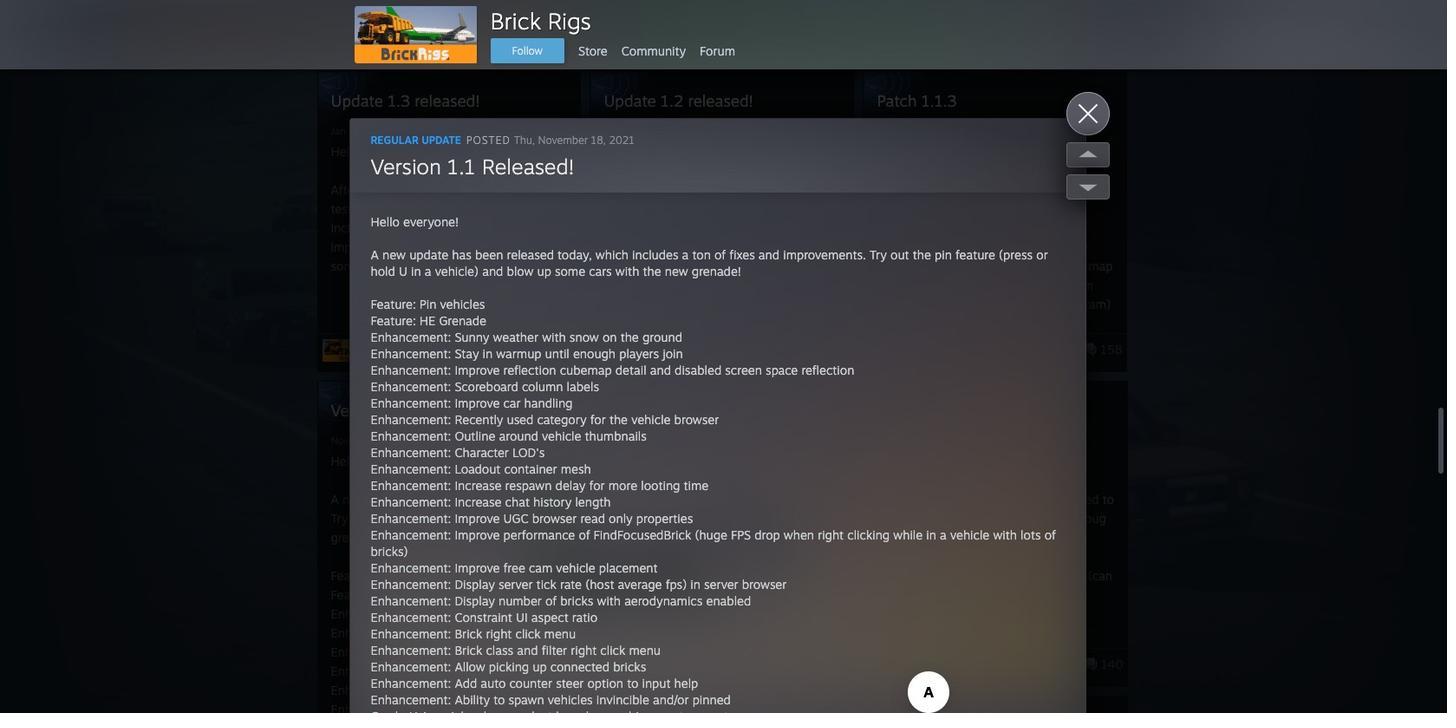 Task type: describe. For each thing, give the bounding box(es) containing it.
cars for enhancement: recently used category for the vehicle browser
[[589, 264, 612, 278]]

improvements inside after a few months of development and testing the new update is finally ready. it includes new features as well as many improvements and bug fixes. here are some of the most interesting changes:
[[331, 239, 411, 254]]

bricks down be
[[877, 621, 910, 636]]

improve up constraint
[[455, 560, 500, 575]]

to left '"next'
[[1027, 564, 1038, 579]]

to right f
[[955, 297, 967, 311]]

2021 for patch time
[[914, 435, 937, 447]]

3,048
[[620, 32, 654, 47]]

hello for patch 1.1.3
[[877, 144, 906, 159]]

warmup for feature: pin vehicles feature: he grenade enhancement: sunny weather with snow on the ground enhancement: stay in warmup until enough players join enhancement: improve reflection cubemap detail and disabled screen space reflection enhancement: scoreboard column labels enhancement: improve car handling
[[457, 625, 502, 640]]

sunny for feature: pin vehicles feature: he grenade enhancement: sunny weather with snow on the ground enhancement: stay in warmup until enough players join enhancement: improve reflection cubemap detail and disabled screen space reflection enhancement: scoreboard column labels enhancement: improve car handling enhancement: recently used category for the vehicle browser enhancement: outline around vehicle thumbnails enhancement: character lod's enhancement: loadout container mesh enhancement: increase respawn delay for more looting time enhancement: increase chat history length enhancement: improve ugc browser read only properties enhancement: improve performance of findfocusedbrick (huge fps drop when right clicking while in a vehicle with lots of bricks) enhancement: improve free cam vehicle placement enhancement: display server tick rate (host average fps) in server browser enhancement: display number of bricks with aerodynamics enabled enhancement: constraint ui aspect ratio enhancement: brick right click menu enhancement: brick class and filter right click menu enhancement: allow picking up connected bricks enhancement: add auto counter steer option to input help enhancement: ability to spawn vehicles invincible and/or pinned
[[455, 330, 490, 344]]

vehicle inside "enhancement: kill characters, remove items and vehicles that fall under the map enhancement: look at player free cam mode (hold f to cycle modes in free cam) enhancement: ability to unequip grenades by pressing the key again enhancement: display reason when the vehicle spawn button is disabled enhancement: reduce grenade damage (especially to buildings) enhancement: redesign current item widget enhancement: improve target marker ui enhancement: increase view distance when zooming in enhancement: ability to trigger fire actions without a numpad (displayed on the dashboard, bind a key to "next fire action" to use) enhancement: increase max range of mg bricks bug: server tick rate displayed with ping icons bug: scalable size ignored when selecting mirrored bricks"
[[877, 373, 917, 388]]

not
[[973, 683, 992, 697]]

right inside , tons of bugs were fixed and lots of other improvements were made. here are some cool things you can try out right now:
[[604, 316, 630, 331]]

improvements. for enhancement: recently used category for the vehicle browser
[[784, 247, 866, 262]]

0 vertical spatial menu
[[544, 626, 576, 641]]

(press for enhancement: recently used category for the vehicle browser
[[999, 247, 1033, 262]]

vehicles inside feature: pin vehicles feature: he grenade enhancement: sunny weather with snow on the ground enhancement: stay in warmup until enough players join enhancement: improve reflection cubemap detail and disabled screen space reflection enhancement: scoreboard column labels enhancement: improve car handling
[[400, 568, 445, 583]]

the inside the for a full list of changes visit the roadmap
[[768, 550, 786, 565]]

auto
[[481, 676, 506, 691]]

5 - from the top
[[878, 683, 884, 697]]

disabled inside feature: pin vehicles feature: he grenade enhancement: sunny weather with snow on the ground enhancement: stay in warmup until enough players join enhancement: improve reflection cubemap detail and disabled screen space reflection enhancement: scoreboard column labels enhancement: improve car handling enhancement: recently used category for the vehicle browser enhancement: outline around vehicle thumbnails enhancement: character lod's enhancement: loadout container mesh enhancement: increase respawn delay for more looting time enhancement: increase chat history length enhancement: improve ugc browser read only properties enhancement: improve performance of findfocusedbrick (huge fps drop when right clicking while in a vehicle with lots of bricks) enhancement: improve free cam vehicle placement enhancement: display server tick rate (host average fps) in server browser enhancement: display number of bricks with aerodynamics enabled enhancement: constraint ui aspect ratio enhancement: brick right click menu enhancement: brick class and filter right click menu enhancement: allow picking up connected bricks enhancement: add auto counter steer option to input help enhancement: ability to spawn vehicles invincible and/or pinned
[[675, 363, 722, 377]]

properties
[[637, 511, 693, 526]]

few
[[373, 182, 393, 197]]

3,593
[[767, 342, 800, 357]]

here inside , tons of bugs were fixed and lots of other improvements were made. here are some cool things you can try out right now:
[[604, 297, 631, 311]]

"next
[[1042, 564, 1073, 579]]

in inside feature: pin vehicles feature: he grenade enhancement: sunny weather with snow on the ground enhancement: stay in warmup until enough players join enhancement: improve reflection cubemap detail and disabled screen space reflection enhancement: scoreboard column labels enhancement: improve car handling
[[443, 625, 453, 640]]

with right 3,328
[[542, 330, 566, 344]]

try for enhancement: recently used category for the vehicle browser
[[870, 247, 887, 262]]

spawn inside "enhancement: kill characters, remove items and vehicles that fall under the map enhancement: look at player free cam mode (hold f to cycle modes in free cam) enhancement: ability to unequip grenades by pressing the key again enhancement: display reason when the vehicle spawn button is disabled enhancement: reduce grenade damage (especially to buildings) enhancement: redesign current item widget enhancement: improve target marker ui enhancement: increase view distance when zooming in enhancement: ability to trigger fire actions without a numpad (displayed on the dashboard, bind a key to "next fire action" to use) enhancement: increase max range of mg bricks bug: server tick rate displayed with ping icons bug: scalable size ignored when selecting mirrored bricks"
[[920, 373, 956, 388]]

2022
[[630, 125, 654, 137]]

counter inside - new: auto counter steering feature (can be disabled in gameplay settings) - new: tiny 1sx1sx1s camera brick - new: first aid kit (automatically used when in the inventory) - new: better e-motor sounds - fixed: vehicles not moving for other clients in multiplayer
[[950, 568, 993, 583]]

improve inside "enhancement: kill characters, remove items and vehicles that fall under the map enhancement: look at player free cam mode (hold f to cycle modes in free cam) enhancement: ability to unequip grenades by pressing the key again enhancement: display reason when the vehicle spawn button is disabled enhancement: reduce grenade damage (especially to buildings) enhancement: redesign current item widget enhancement: improve target marker ui enhancement: increase view distance when zooming in enhancement: ability to trigger fire actions without a numpad (displayed on the dashboard, bind a key to "next fire action" to use) enhancement: increase max range of mg bricks bug: server tick rate displayed with ping icons bug: scalable size ignored when selecting mirrored bricks"
[[961, 468, 1007, 483]]

1 vertical spatial ability
[[961, 526, 997, 540]]

hello down few
[[371, 214, 400, 229]]

1 vertical spatial it
[[656, 201, 663, 216]]

ignored
[[981, 678, 1024, 693]]

lots inside feature: pin vehicles feature: he grenade enhancement: sunny weather with snow on the ground enhancement: stay in warmup until enough players join enhancement: improve reflection cubemap detail and disabled screen space reflection enhancement: scoreboard column labels enhancement: improve car handling enhancement: recently used category for the vehicle browser enhancement: outline around vehicle thumbnails enhancement: character lod's enhancement: loadout container mesh enhancement: increase respawn delay for more looting time enhancement: increase chat history length enhancement: improve ugc browser read only properties enhancement: improve performance of findfocusedbrick (huge fps drop when right clicking while in a vehicle with lots of bricks) enhancement: improve free cam vehicle placement enhancement: display server tick rate (host average fps) in server browser enhancement: display number of bricks with aerodynamics enabled enhancement: constraint ui aspect ratio enhancement: brick right click menu enhancement: brick class and filter right click menu enhancement: allow picking up connected bricks enhancement: add auto counter steer option to input help enhancement: ability to spawn vehicles invincible and/or pinned
[[1021, 527, 1041, 542]]

of down upgrade
[[683, 259, 695, 273]]

nov
[[331, 435, 349, 447]]

for inside - new: auto counter steering feature (can be disabled in gameplay settings) - new: tiny 1sx1sx1s camera brick - new: first aid kit (automatically used when in the inventory) - new: better e-motor sounds - fixed: vehicles not moving for other clients in multiplayer
[[1041, 683, 1056, 697]]

is inside you have been asking for it since 2016, and now it is finally here:
[[667, 201, 676, 216]]

he for feature: pin vehicles feature: he grenade enhancement: sunny weather with snow on the ground enhancement: stay in warmup until enough players join enhancement: improve reflection cubemap detail and disabled screen space reflection enhancement: scoreboard column labels enhancement: improve car handling
[[380, 587, 396, 602]]

when up "while"
[[877, 507, 908, 521]]

1,236
[[1043, 657, 1075, 671]]

finally for update 1.2 released!
[[679, 201, 713, 216]]

some inside after a few months of development and testing the new update is finally ready. it includes new features as well as many improvements and bug fixes. here are some of the most interesting changes:
[[331, 259, 361, 273]]

4 - from the top
[[878, 664, 884, 678]]

when inside feature: pin vehicles feature: he grenade enhancement: sunny weather with snow on the ground enhancement: stay in warmup until enough players join enhancement: improve reflection cubemap detail and disabled screen space reflection enhancement: scoreboard column labels enhancement: improve car handling enhancement: recently used category for the vehicle browser enhancement: outline around vehicle thumbnails enhancement: character lod's enhancement: loadout container mesh enhancement: increase respawn delay for more looting time enhancement: increase chat history length enhancement: improve ugc browser read only properties enhancement: improve performance of findfocusedbrick (huge fps drop when right clicking while in a vehicle with lots of bricks) enhancement: improve free cam vehicle placement enhancement: display server tick rate (host average fps) in server browser enhancement: display number of bricks with aerodynamics enabled enhancement: constraint ui aspect ratio enhancement: brick right click menu enhancement: brick class and filter right click menu enhancement: allow picking up connected bricks enhancement: add auto counter steer option to input help enhancement: ability to spawn vehicles invincible and/or pinned
[[784, 527, 815, 542]]

improve down 3,328
[[455, 363, 500, 377]]

disabled inside feature: pin vehicles feature: he grenade enhancement: sunny weather with snow on the ground enhancement: stay in warmup until enough players join enhancement: improve reflection cubemap detail and disabled screen space reflection enhancement: scoreboard column labels enhancement: improve car handling
[[635, 645, 682, 659]]

most inside after a few months of development and testing the new update is finally ready. it includes new features as well as many improvements and bug fixes. here are some of the most interesting changes:
[[402, 259, 430, 273]]

disabled inside - new: auto counter steering feature (can be disabled in gameplay settings) - new: tiny 1sx1sx1s camera brick - new: first aid kit (automatically used when in the inventory) - new: better e-motor sounds - fixed: vehicles not moving for other clients in multiplayer
[[896, 587, 943, 602]]

ui inside feature: pin vehicles feature: he grenade enhancement: sunny weather with snow on the ground enhancement: stay in warmup until enough players join enhancement: improve reflection cubemap detail and disabled screen space reflection enhancement: scoreboard column labels enhancement: improve car handling enhancement: recently used category for the vehicle browser enhancement: outline around vehicle thumbnails enhancement: character lod's enhancement: loadout container mesh enhancement: increase respawn delay for more looting time enhancement: increase chat history length enhancement: improve ugc browser read only properties enhancement: improve performance of findfocusedbrick (huge fps drop when right clicking while in a vehicle with lots of bricks) enhancement: improve free cam vehicle placement enhancement: display server tick rate (host average fps) in server browser enhancement: display number of bricks with aerodynamics enabled enhancement: constraint ui aspect ratio enhancement: brick right click menu enhancement: brick class and filter right click menu enhancement: allow picking up connected bricks enhancement: add auto counter steer option to input help enhancement: ability to spawn vehicles invincible and/or pinned
[[516, 610, 528, 625]]

of right months
[[442, 182, 454, 197]]

(automatically
[[984, 625, 1064, 640]]

tick inside "enhancement: kill characters, remove items and vehicles that fall under the map enhancement: look at player free cam mode (hold f to cycle modes in free cam) enhancement: ability to unequip grenades by pressing the key again enhancement: display reason when the vehicle spawn button is disabled enhancement: reduce grenade damage (especially to buildings) enhancement: redesign current item widget enhancement: improve target marker ui enhancement: increase view distance when zooming in enhancement: ability to trigger fire actions without a numpad (displayed on the dashboard, bind a key to "next fire action" to use) enhancement: increase max range of mg bricks bug: server tick rate displayed with ping icons bug: scalable size ignored when selecting mirrored bricks"
[[945, 640, 965, 655]]

hello for update 1.2 released!
[[604, 144, 633, 159]]

to down dashboard,
[[922, 583, 934, 598]]

levels
[[704, 220, 735, 235]]

2 new: from the top
[[887, 606, 916, 621]]

after
[[331, 182, 359, 197]]

of down read
[[579, 527, 590, 542]]

connected
[[551, 659, 610, 674]]

and right the time
[[719, 492, 740, 507]]

2 vertical spatial display
[[455, 593, 495, 608]]

jul 9, 2022
[[604, 125, 654, 137]]

visual
[[642, 239, 676, 254]]

18, inside regular update posted thu, november 18, 2021 version 1.1 released!
[[591, 134, 606, 147]]

hold for feature: pin vehicles feature: he grenade enhancement: sunny weather with snow on the ground enhancement: stay in warmup until enough players join enhancement: improve reflection cubemap detail and disabled screen space reflection enhancement: scoreboard column labels enhancement: improve car handling
[[513, 511, 538, 526]]

as down the "branch."
[[949, 530, 962, 545]]

ready.
[[514, 201, 548, 216]]

as left the many
[[499, 220, 511, 235]]

grenade! for feature: pin vehicles feature: he grenade enhancement: sunny weather with snow on the ground enhancement: stay in warmup until enough players join enhancement: improve reflection cubemap detail and disabled screen space reflection enhancement: scoreboard column labels enhancement: improve car handling
[[331, 530, 380, 545]]

for up thumbnails
[[590, 412, 606, 427]]

a inside after a few months of development and testing the new update is finally ready. it includes new features as well as many improvements and bug fixes. here are some of the most interesting changes:
[[362, 182, 369, 197]]

cubemap for feature: pin vehicles feature: he grenade enhancement: sunny weather with snow on the ground enhancement: stay in warmup until enough players join enhancement: improve reflection cubemap detail and disabled screen space reflection enhancement: scoreboard column labels enhancement: improve car handling
[[520, 645, 572, 659]]

update inside after a few months of development and testing the new update is finally ready. it includes new features as well as many improvements and bug fixes. here are some of the most interesting changes:
[[422, 201, 461, 216]]

on for feature: pin vehicles feature: he grenade enhancement: sunny weather with snow on the ground enhancement: stay in warmup until enough players join enhancement: improve reflection cubemap detail and disabled screen space reflection enhancement: scoreboard column labels enhancement: improve car handling enhancement: recently used category for the vehicle browser enhancement: outline around vehicle thumbnails enhancement: character lod's enhancement: loadout container mesh enhancement: increase respawn delay for more looting time enhancement: increase chat history length enhancement: improve ugc browser read only properties enhancement: improve performance of findfocusedbrick (huge fps drop when right clicking while in a vehicle with lots of bricks) enhancement: improve free cam vehicle placement enhancement: display server tick rate (host average fps) in server browser enhancement: display number of bricks with aerodynamics enabled enhancement: constraint ui aspect ratio enhancement: brick right click menu enhancement: brick class and filter right click menu enhancement: allow picking up connected bricks enhancement: add auto counter steer option to input help enhancement: ability to spawn vehicles invincible and/or pinned
[[603, 330, 617, 344]]

0 vertical spatial are
[[407, 6, 425, 21]]

pinned
[[693, 692, 731, 707]]

category
[[537, 412, 587, 427]]

1 vertical spatial 18,
[[351, 435, 365, 447]]

everyone! for patch 1.1.3
[[910, 144, 966, 159]]

1.1 inside regular update posted thu, november 18, 2021 version 1.1 released!
[[448, 154, 476, 180]]

0 vertical spatial key
[[1022, 335, 1042, 350]]

vehicle down the "branch."
[[951, 527, 990, 542]]

it inside today another patch has been released to the main branch. it includes a ton of bug fixes as well as some new things:
[[977, 511, 984, 526]]

of inside "enhancement: kill characters, remove items and vehicles that fall under the map enhancement: look at player free cam mode (hold f to cycle modes in free cam) enhancement: ability to unequip grenades by pressing the key again enhancement: display reason when the vehicle spawn button is disabled enhancement: reduce grenade damage (especially to buildings) enhancement: redesign current item widget enhancement: improve target marker ui enhancement: increase view distance when zooming in enhancement: ability to trigger fire actions without a numpad (displayed on the dashboard, bind a key to "next fire action" to use) enhancement: increase max range of mg bricks bug: server tick rate displayed with ping icons bug: scalable size ignored when selecting mirrored bricks"
[[1075, 602, 1086, 617]]

scoreboard for feature: pin vehicles feature: he grenade enhancement: sunny weather with snow on the ground enhancement: stay in warmup until enough players join enhancement: improve reflection cubemap detail and disabled screen space reflection enhancement: scoreboard column labels enhancement: improve car handling enhancement: recently used category for the vehicle browser enhancement: outline around vehicle thumbnails enhancement: character lod's enhancement: loadout container mesh enhancement: increase respawn delay for more looting time enhancement: increase chat history length enhancement: improve ugc browser read only properties enhancement: improve performance of findfocusedbrick (huge fps drop when right clicking while in a vehicle with lots of bricks) enhancement: improve free cam vehicle placement enhancement: display server tick rate (host average fps) in server browser enhancement: display number of bricks with aerodynamics enabled enhancement: constraint ui aspect ratio enhancement: brick right click menu enhancement: brick class and filter right click menu enhancement: allow picking up connected bricks enhancement: add auto counter steer option to input help enhancement: ability to spawn vehicles invincible and/or pinned
[[455, 379, 519, 394]]

with inside "enhancement: kill characters, remove items and vehicles that fall under the map enhancement: look at player free cam mode (hold f to cycle modes in free cam) enhancement: ability to unequip grenades by pressing the key again enhancement: display reason when the vehicle spawn button is disabled enhancement: reduce grenade damage (especially to buildings) enhancement: redesign current item widget enhancement: improve target marker ui enhancement: increase view distance when zooming in enhancement: ability to trigger fire actions without a numpad (displayed on the dashboard, bind a key to "next fire action" to use) enhancement: increase max range of mg bricks bug: server tick rate displayed with ping icons bug: scalable size ignored when selecting mirrored bricks"
[[1051, 640, 1075, 655]]

today, for feature: pin vehicles feature: he grenade enhancement: sunny weather with snow on the ground enhancement: stay in warmup until enough players join enhancement: improve reflection cubemap detail and disabled screen space reflection enhancement: scoreboard column labels enhancement: improve car handling
[[518, 492, 552, 507]]

1 vertical spatial version
[[331, 401, 384, 420]]

a inside the for a full list of changes visit the roadmap
[[625, 550, 632, 565]]

the inside feature: pin vehicles feature: he grenade enhancement: sunny weather with snow on the ground enhancement: stay in warmup until enough players join enhancement: improve reflection cubemap detail and disabled screen space reflection enhancement: scoreboard column labels enhancement: improve car handling
[[581, 606, 599, 621]]

right up connected
[[571, 643, 597, 658]]

and inside , tons of bugs were fixed and lots of other improvements were made. here are some cool things you can try out right now:
[[635, 259, 656, 273]]

is inside after a few months of development and testing the new update is finally ready. it includes new features as well as many improvements and bug fixes. here are some of the most interesting changes:
[[464, 201, 473, 216]]

vehicle up (host
[[556, 560, 596, 575]]

for inside you have been asking for it since 2016, and now it is finally here:
[[730, 182, 746, 197]]

filter
[[542, 643, 567, 658]]

and right tons
[[759, 247, 780, 262]]

update for update 1.3 released!
[[331, 91, 383, 110]]

car for feature: pin vehicles feature: he grenade enhancement: sunny weather with snow on the ground enhancement: stay in warmup until enough players join enhancement: improve reflection cubemap detail and disabled screen space reflection enhancement: scoreboard column labels enhancement: improve car handling
[[464, 683, 481, 697]]

a for enhancement: recently used category for the vehicle browser
[[371, 247, 379, 262]]

button
[[960, 373, 997, 388]]

time
[[684, 478, 709, 493]]

are inside after a few months of development and testing the new update is finally ready. it includes new features as well as many improvements and bug fixes. here are some of the most interesting changes:
[[527, 239, 544, 254]]

hello everyone! down months
[[371, 214, 459, 229]]

vehicles down steer
[[548, 692, 593, 707]]

water
[[748, 201, 783, 216]]

cycle
[[970, 297, 999, 311]]

grenade for feature: pin vehicles feature: he grenade enhancement: sunny weather with snow on the ground enhancement: stay in warmup until enough players join enhancement: improve reflection cubemap detail and disabled screen space reflection enhancement: scoreboard column labels enhancement: improve car handling enhancement: recently used category for the vehicle browser enhancement: outline around vehicle thumbnails enhancement: character lod's enhancement: loadout container mesh enhancement: increase respawn delay for more looting time enhancement: increase chat history length enhancement: improve ugc browser read only properties enhancement: improve performance of findfocusedbrick (huge fps drop when right clicking while in a vehicle with lots of bricks) enhancement: improve free cam vehicle placement enhancement: display server tick rate (host average fps) in server browser enhancement: display number of bricks with aerodynamics enabled enhancement: constraint ui aspect ratio enhancement: brick right click menu enhancement: brick class and filter right click menu enhancement: allow picking up connected bricks enhancement: add auto counter steer option to input help enhancement: ability to spawn vehicles invincible and/or pinned
[[439, 313, 487, 328]]

stay for feature: pin vehicles feature: he grenade enhancement: sunny weather with snow on the ground enhancement: stay in warmup until enough players join enhancement: improve reflection cubemap detail and disabled screen space reflection enhancement: scoreboard column labels enhancement: improve car handling enhancement: recently used category for the vehicle browser enhancement: outline around vehicle thumbnails enhancement: character lod's enhancement: loadout container mesh enhancement: increase respawn delay for more looting time enhancement: increase chat history length enhancement: improve ugc browser read only properties enhancement: improve performance of findfocusedbrick (huge fps drop when right clicking while in a vehicle with lots of bricks) enhancement: improve free cam vehicle placement enhancement: display server tick rate (host average fps) in server browser enhancement: display number of bricks with aerodynamics enabled enhancement: constraint ui aspect ratio enhancement: brick right click menu enhancement: brick class and filter right click menu enhancement: allow picking up connected bricks enhancement: add auto counter steer option to input help enhancement: ability to spawn vehicles invincible and/or pinned
[[455, 346, 479, 361]]

released down the many
[[507, 247, 554, 262]]

column for feature: pin vehicles feature: he grenade enhancement: sunny weather with snow on the ground enhancement: stay in warmup until enough players join enhancement: improve reflection cubemap detail and disabled screen space reflection enhancement: scoreboard column labels enhancement: improve car handling enhancement: recently used category for the vehicle browser enhancement: outline around vehicle thumbnails enhancement: character lod's enhancement: loadout container mesh enhancement: increase respawn delay for more looting time enhancement: increase chat history length enhancement: improve ugc browser read only properties enhancement: improve performance of findfocusedbrick (huge fps drop when right clicking while in a vehicle with lots of bricks) enhancement: improve free cam vehicle placement enhancement: display server tick rate (host average fps) in server browser enhancement: display number of bricks with aerodynamics enabled enhancement: constraint ui aspect ratio enhancement: brick right click menu enhancement: brick class and filter right click menu enhancement: allow picking up connected bricks enhancement: add auto counter steer option to input help enhancement: ability to spawn vehicles invincible and/or pinned
[[522, 379, 563, 394]]

other inside - new: auto counter steering feature (can be disabled in gameplay settings) - new: tiny 1sx1sx1s camera brick - new: first aid kit (automatically used when in the inventory) - new: better e-motor sounds - fixed: vehicles not moving for other clients in multiplayer
[[1060, 683, 1090, 697]]

version inside regular update posted thu, november 18, 2021 version 1.1 released!
[[371, 154, 441, 180]]

1 vertical spatial key
[[1004, 564, 1023, 579]]

up for enhancement: recently used category for the vehicle browser
[[537, 264, 552, 278]]

to down modes
[[1000, 316, 1012, 331]]

target
[[1010, 468, 1044, 483]]

571
[[1102, 32, 1124, 47]]

1 vertical spatial free
[[1058, 297, 1080, 311]]

vehicle up thumbnails
[[632, 412, 671, 427]]

rate inside "enhancement: kill characters, remove items and vehicles that fall under the map enhancement: look at player free cam mode (hold f to cycle modes in free cam) enhancement: ability to unequip grenades by pressing the key again enhancement: display reason when the vehicle spawn button is disabled enhancement: reduce grenade damage (especially to buildings) enhancement: redesign current item widget enhancement: improve target marker ui enhancement: increase view distance when zooming in enhancement: ability to trigger fire actions without a numpad (displayed on the dashboard, bind a key to "next fire action" to use) enhancement: increase max range of mg bricks bug: server tick rate displayed with ping icons bug: scalable size ignored when selecting mirrored bricks"
[[969, 640, 991, 655]]

spawn inside feature: pin vehicles feature: he grenade enhancement: sunny weather with snow on the ground enhancement: stay in warmup until enough players join enhancement: improve reflection cubemap detail and disabled screen space reflection enhancement: scoreboard column labels enhancement: improve car handling enhancement: recently used category for the vehicle browser enhancement: outline around vehicle thumbnails enhancement: character lod's enhancement: loadout container mesh enhancement: increase respawn delay for more looting time enhancement: increase chat history length enhancement: improve ugc browser read only properties enhancement: improve performance of findfocusedbrick (huge fps drop when right clicking while in a vehicle with lots of bricks) enhancement: improve free cam vehicle placement enhancement: display server tick rate (host average fps) in server browser enhancement: display number of bricks with aerodynamics enabled enhancement: constraint ui aspect ratio enhancement: brick right click menu enhancement: brick class and filter right click menu enhancement: allow picking up connected bricks enhancement: add auto counter steer option to input help enhancement: ability to spawn vehicles invincible and/or pinned
[[509, 692, 545, 707]]

of right tons
[[761, 239, 773, 254]]

until for feature: pin vehicles feature: he grenade enhancement: sunny weather with snow on the ground enhancement: stay in warmup until enough players join enhancement: improve reflection cubemap detail and disabled screen space reflection enhancement: scoreboard column labels enhancement: improve car handling
[[505, 625, 530, 640]]

now:
[[634, 316, 661, 331]]

weather for feature: pin vehicles feature: he grenade enhancement: sunny weather with snow on the ground enhancement: stay in warmup until enough players join enhancement: improve reflection cubemap detail and disabled screen space reflection enhancement: scoreboard column labels enhancement: improve car handling
[[453, 606, 499, 621]]

(huge
[[695, 527, 728, 542]]

and right oh,
[[354, 6, 375, 21]]

changes: inside patch 1.1.3 is now live and contains the following fixes and changes:
[[986, 201, 1036, 216]]

out for enhancement: recently used category for the vehicle browser
[[891, 247, 910, 262]]

marker
[[1047, 468, 1086, 483]]

have inside water physics! on top of that all levels have received a major visual upgrade
[[739, 220, 765, 235]]

many
[[515, 220, 546, 235]]

up inside feature: pin vehicles feature: he grenade enhancement: sunny weather with snow on the ground enhancement: stay in warmup until enough players join enhancement: improve reflection cubemap detail and disabled screen space reflection enhancement: scoreboard column labels enhancement: improve car handling enhancement: recently used category for the vehicle browser enhancement: outline around vehicle thumbnails enhancement: character lod's enhancement: loadout container mesh enhancement: increase respawn delay for more looting time enhancement: increase chat history length enhancement: improve ugc browser read only properties enhancement: improve performance of findfocusedbrick (huge fps drop when right clicking while in a vehicle with lots of bricks) enhancement: improve free cam vehicle placement enhancement: display server tick rate (host average fps) in server browser enhancement: display number of bricks with aerodynamics enabled enhancement: constraint ui aspect ratio enhancement: brick right click menu enhancement: brick class and filter right click menu enhancement: allow picking up connected bricks enhancement: add auto counter steer option to input help enhancement: ability to spawn vehicles invincible and/or pinned
[[533, 659, 547, 674]]

motor
[[969, 664, 1003, 678]]

everyone! for patch time
[[911, 454, 966, 468]]

used inside feature: pin vehicles feature: he grenade enhancement: sunny weather with snow on the ground enhancement: stay in warmup until enough players join enhancement: improve reflection cubemap detail and disabled screen space reflection enhancement: scoreboard column labels enhancement: improve car handling enhancement: recently used category for the vehicle browser enhancement: outline around vehicle thumbnails enhancement: character lod's enhancement: loadout container mesh enhancement: increase respawn delay for more looting time enhancement: increase chat history length enhancement: improve ugc browser read only properties enhancement: improve performance of findfocusedbrick (huge fps drop when right clicking while in a vehicle with lots of bricks) enhancement: improve free cam vehicle placement enhancement: display server tick rate (host average fps) in server browser enhancement: display number of bricks with aerodynamics enabled enhancement: constraint ui aspect ratio enhancement: brick right click menu enhancement: brick class and filter right click menu enhancement: allow picking up connected bricks enhancement: add auto counter steer option to input help enhancement: ability to spawn vehicles invincible and/or pinned
[[507, 412, 534, 427]]

1 vertical spatial display
[[455, 577, 495, 592]]

a inside today another patch has been released to the main branch. it includes a ton of bug fixes as well as some new things:
[[1038, 511, 1045, 526]]

update inside regular update posted thu, november 18, 2021 version 1.1 released!
[[422, 134, 461, 147]]

and down the 'now:'
[[650, 363, 671, 377]]

pin for feature: pin vehicles feature: he grenade enhancement: sunny weather with snow on the ground enhancement: stay in warmup until enough players join enhancement: improve reflection cubemap detail and disabled screen space reflection enhancement: scoreboard column labels enhancement: improve car handling enhancement: recently used category for the vehicle browser enhancement: outline around vehicle thumbnails enhancement: character lod's enhancement: loadout container mesh enhancement: increase respawn delay for more looting time enhancement: increase chat history length enhancement: improve ugc browser read only properties enhancement: improve performance of findfocusedbrick (huge fps drop when right clicking while in a vehicle with lots of bricks) enhancement: improve free cam vehicle placement enhancement: display server tick rate (host average fps) in server browser enhancement: display number of bricks with aerodynamics enabled enhancement: constraint ui aspect ratio enhancement: brick right click menu enhancement: brick class and filter right click menu enhancement: allow picking up connected bricks enhancement: add auto counter steer option to input help enhancement: ability to spawn vehicles invincible and/or pinned
[[420, 297, 437, 311]]

a for feature: pin vehicles feature: he grenade enhancement: sunny weather with snow on the ground enhancement: stay in warmup until enough players join enhancement: improve reflection cubemap detail and disabled screen space reflection enhancement: scoreboard column labels enhancement: improve car handling
[[331, 492, 339, 507]]

another
[[915, 492, 959, 507]]

2 vertical spatial browser
[[742, 577, 787, 592]]

a up bind
[[968, 545, 974, 560]]

0 vertical spatial free
[[1045, 278, 1067, 292]]

0 horizontal spatial were
[[604, 278, 631, 292]]

enough for feature: pin vehicles feature: he grenade enhancement: sunny weather with snow on the ground enhancement: stay in warmup until enough players join enhancement: improve reflection cubemap detail and disabled screen space reflection enhancement: scoreboard column labels enhancement: improve car handling enhancement: recently used category for the vehicle browser enhancement: outline around vehicle thumbnails enhancement: character lod's enhancement: loadout container mesh enhancement: increase respawn delay for more looting time enhancement: increase chat history length enhancement: improve ugc browser read only properties enhancement: improve performance of findfocusedbrick (huge fps drop when right clicking while in a vehicle with lots of bricks) enhancement: improve free cam vehicle placement enhancement: display server tick rate (host average fps) in server browser enhancement: display number of bricks with aerodynamics enabled enhancement: constraint ui aspect ratio enhancement: brick right click menu enhancement: brick class and filter right click menu enhancement: allow picking up connected bricks enhancement: add auto counter steer option to input help enhancement: ability to spawn vehicles invincible and/or pinned
[[573, 346, 616, 361]]

bricks:
[[395, 309, 431, 324]]

well inside today another patch has been released to the main branch. it includes a ton of bug fixes as well as some new things:
[[924, 530, 946, 545]]

feature for feature: pin vehicles feature: he grenade enhancement: sunny weather with snow on the ground enhancement: stay in warmup until enough players join enhancement: improve reflection cubemap detail and disabled screen space reflection enhancement: scoreboard column labels enhancement: improve car handling
[[417, 511, 457, 526]]

sep
[[878, 435, 895, 447]]

bind
[[965, 564, 990, 579]]

patch for patch 1.1.3 is now live and contains the following fixes and changes:
[[877, 182, 909, 197]]

mode
[[877, 297, 909, 311]]

fixes up '(huge'
[[690, 492, 715, 507]]

findfocusedbrick
[[594, 527, 692, 542]]

bug inside today another patch has been released to the main branch. it includes a ton of bug fixes as well as some new things:
[[1085, 511, 1107, 526]]

and up findfocusedbrick
[[625, 511, 646, 526]]

and up picking
[[517, 643, 538, 658]]

scalable
[[906, 678, 953, 693]]

as up fixes.
[[457, 220, 470, 235]]

which for feature: pin vehicles feature: he grenade enhancement: sunny weather with snow on the ground enhancement: stay in warmup until enough players join enhancement: improve reflection cubemap detail and disabled screen space reflection enhancement: scoreboard column labels enhancement: improve car handling
[[556, 492, 589, 507]]

0 horizontal spatial click
[[516, 626, 541, 641]]

blow for feature: pin vehicles feature: he grenade enhancement: sunny weather with snow on the ground enhancement: stay in warmup until enough players join enhancement: improve reflection cubemap detail and disabled screen space reflection enhancement: scoreboard column labels enhancement: improve car handling
[[649, 511, 676, 526]]

1 vertical spatial click
[[601, 643, 626, 658]]

join for feature: pin vehicles feature: he grenade enhancement: sunny weather with snow on the ground enhancement: stay in warmup until enough players join enhancement: improve reflection cubemap detail and disabled screen space reflection enhancement: scoreboard column labels enhancement: improve car handling
[[623, 625, 643, 640]]

vehicles down interesting
[[440, 297, 485, 311]]

for up length at the bottom left of page
[[589, 478, 605, 493]]

2021 inside regular update posted thu, november 18, 2021 version 1.1 released!
[[609, 134, 635, 147]]

features
[[408, 220, 454, 235]]

space for feature: pin vehicles feature: he grenade enhancement: sunny weather with snow on the ground enhancement: stay in warmup until enough players join enhancement: improve reflection cubemap detail and disabled screen space reflection enhancement: scoreboard column labels enhancement: improve car handling enhancement: recently used category for the vehicle browser enhancement: outline around vehicle thumbnails enhancement: character lod's enhancement: loadout container mesh enhancement: increase respawn delay for more looting time enhancement: increase chat history length enhancement: improve ugc browser read only properties enhancement: improve performance of findfocusedbrick (huge fps drop when right clicking while in a vehicle with lots of bricks) enhancement: improve free cam vehicle placement enhancement: display server tick rate (host average fps) in server browser enhancement: display number of bricks with aerodynamics enabled enhancement: constraint ui aspect ratio enhancement: brick right click menu enhancement: brick class and filter right click menu enhancement: allow picking up connected bricks enhancement: add auto counter steer option to input help enhancement: ability to spawn vehicles invincible and/or pinned
[[766, 363, 798, 377]]

cam inside "enhancement: kill characters, remove items and vehicles that fall under the map enhancement: look at player free cam mode (hold f to cycle modes in free cam) enhancement: ability to unequip grenades by pressing the key again enhancement: display reason when the vehicle spawn button is disabled enhancement: reduce grenade damage (especially to buildings) enhancement: redesign current item widget enhancement: improve target marker ui enhancement: increase view distance when zooming in enhancement: ability to trigger fire actions without a numpad (displayed on the dashboard, bind a key to "next fire action" to use) enhancement: increase max range of mg bricks bug: server tick rate displayed with ping icons bug: scalable size ignored when selecting mirrored bricks"
[[1070, 278, 1094, 292]]

17,
[[898, 435, 911, 447]]

1,452
[[1042, 342, 1075, 357]]

hello for update 1.3 released!
[[331, 144, 360, 159]]

sounds
[[1007, 664, 1047, 678]]

2 bug: from the top
[[877, 678, 903, 693]]

clicking
[[848, 527, 890, 542]]

pin for enhancement: recently used category for the vehicle browser
[[935, 247, 952, 262]]

0 vertical spatial ability
[[961, 316, 997, 331]]

bricks up ratio
[[561, 593, 594, 608]]

1 vertical spatial released!
[[415, 401, 485, 420]]

a right visual
[[682, 247, 689, 262]]

1 horizontal spatial has
[[452, 247, 472, 262]]

some up '(huge'
[[697, 511, 728, 526]]

have inside you have been asking for it since 2016, and now it is finally here:
[[628, 182, 655, 197]]

you have been asking for it since 2016, and now it is finally here:
[[604, 182, 826, 216]]

1 vertical spatial browser
[[532, 511, 577, 526]]

2 server from the left
[[704, 577, 739, 592]]

some inside today another patch has been released to the main branch. it includes a ton of bug fixes as well as some new things:
[[965, 530, 996, 545]]

1 vertical spatial menu
[[629, 643, 661, 658]]

patch for patch 1.1.3
[[877, 91, 917, 110]]

brick
[[1045, 606, 1072, 621]]

ui inside "enhancement: kill characters, remove items and vehicles that fall under the map enhancement: look at player free cam mode (hold f to cycle modes in free cam) enhancement: ability to unequip grenades by pressing the key again enhancement: display reason when the vehicle spawn button is disabled enhancement: reduce grenade damage (especially to buildings) enhancement: redesign current item widget enhancement: improve target marker ui enhancement: increase view distance when zooming in enhancement: ability to trigger fire actions without a numpad (displayed on the dashboard, bind a key to "next fire action" to use) enhancement: increase max range of mg bricks bug: server tick rate displayed with ping icons bug: scalable size ignored when selecting mirrored bricks"
[[1090, 468, 1102, 483]]

damage
[[1056, 392, 1102, 407]]

vehicle down category
[[542, 429, 582, 443]]

upgrade
[[679, 239, 727, 254]]

to up invincible
[[627, 676, 639, 691]]

enabled
[[707, 593, 752, 608]]

released! for update 1.2 released!
[[688, 91, 754, 110]]

better
[[919, 664, 954, 678]]

1 horizontal spatial were
[[807, 239, 834, 254]]

other inside , tons of bugs were fixed and lots of other improvements were made. here are some cool things you can try out right now:
[[698, 259, 728, 273]]

2 - from the top
[[878, 606, 884, 621]]

of left ","
[[715, 247, 726, 262]]

drop
[[755, 527, 780, 542]]

of up properties
[[675, 492, 686, 507]]

moving
[[996, 683, 1037, 697]]

of left this
[[592, 6, 603, 21]]

received
[[769, 220, 816, 235]]

display inside "enhancement: kill characters, remove items and vehicles that fall under the map enhancement: look at player free cam mode (hold f to cycle modes in free cam) enhancement: ability to unequip grenades by pressing the key again enhancement: display reason when the vehicle spawn button is disabled enhancement: reduce grenade damage (especially to buildings) enhancement: redesign current item widget enhancement: improve target marker ui enhancement: increase view distance when zooming in enhancement: ability to trigger fire actions without a numpad (displayed on the dashboard, bind a key to "next fire action" to use) enhancement: increase max range of mg bricks bug: server tick rate displayed with ping icons bug: scalable size ignored when selecting mirrored bricks"
[[961, 354, 1002, 369]]

some inside , tons of bugs were fixed and lots of other improvements were made. here are some cool things you can try out right now:
[[656, 297, 686, 311]]

9,
[[619, 125, 627, 137]]

feature inside - new: auto counter steering feature (can be disabled in gameplay settings) - new: tiny 1sx1sx1s camera brick - new: first aid kit (automatically used when in the inventory) - new: better e-motor sounds - fixed: vehicles not moving for other clients in multiplayer
[[1045, 568, 1085, 583]]

with down major
[[616, 264, 640, 278]]

right left clicking
[[818, 527, 844, 542]]

1 new: from the top
[[887, 568, 916, 583]]

it inside after a few months of development and testing the new update is finally ready. it includes new features as well as many improvements and bug fixes. here are some of the most interesting changes:
[[551, 201, 559, 216]]

things:
[[1026, 530, 1064, 545]]

a inside water physics! on top of that all levels have received a major visual upgrade
[[819, 220, 826, 235]]

sunny for feature: pin vehicles feature: he grenade enhancement: sunny weather with snow on the ground enhancement: stay in warmup until enough players join enhancement: improve reflection cubemap detail and disabled screen space reflection enhancement: scoreboard column labels enhancement: improve car handling
[[415, 606, 450, 621]]

some left fixed
[[555, 264, 586, 278]]

bricks down scalable
[[928, 697, 962, 712]]

out inside , tons of bugs were fixed and lots of other improvements were made. here are some cool things you can try out right now:
[[822, 297, 841, 311]]

again
[[1045, 335, 1076, 350]]

and/or
[[653, 692, 689, 707]]

oh,
[[331, 6, 351, 21]]

ton for enhancement: recently used category for the vehicle browser
[[693, 247, 711, 262]]

feature: pin vehicles feature: he grenade enhancement: sunny weather with snow on the ground enhancement: stay in warmup until enough players join enhancement: improve reflection cubemap detail and disabled screen space reflection enhancement: scoreboard column labels enhancement: improve car handling
[[331, 568, 815, 697]]

1 bug: from the top
[[877, 640, 903, 655]]

to down "auto"
[[494, 692, 505, 707]]

scoreboard for feature: pin vehicles feature: he grenade enhancement: sunny weather with snow on the ground enhancement: stay in warmup until enough players join enhancement: improve reflection cubemap detail and disabled screen space reflection enhancement: scoreboard column labels enhancement: improve car handling
[[415, 664, 479, 678]]

enough for feature: pin vehicles feature: he grenade enhancement: sunny weather with snow on the ground enhancement: stay in warmup until enough players join enhancement: improve reflection cubemap detail and disabled screen space reflection enhancement: scoreboard column labels enhancement: improve car handling
[[533, 625, 576, 640]]

that inside "enhancement: kill characters, remove items and vehicles that fall under the map enhancement: look at player free cam mode (hold f to cycle modes in free cam) enhancement: ability to unequip grenades by pressing the key again enhancement: display reason when the vehicle spawn button is disabled enhancement: reduce grenade damage (especially to buildings) enhancement: redesign current item widget enhancement: improve target marker ui enhancement: increase view distance when zooming in enhancement: ability to trigger fire actions without a numpad (displayed on the dashboard, bind a key to "next fire action" to use) enhancement: increase max range of mg bricks bug: server tick rate displayed with ping icons bug: scalable size ignored when selecting mirrored bricks"
[[985, 259, 1007, 273]]

ton inside today another patch has been released to the main branch. it includes a ton of bug fixes as well as some new things:
[[1048, 511, 1067, 526]]

3 - from the top
[[878, 625, 884, 640]]

been inside today another patch has been released to the main branch. it includes a ton of bug fixes as well as some new things:
[[1021, 492, 1049, 507]]

and down fixes.
[[482, 264, 504, 278]]

a inside feature: pin vehicles feature: he grenade enhancement: sunny weather with snow on the ground enhancement: stay in warmup until enough players join enhancement: improve reflection cubemap detail and disabled screen space reflection enhancement: scoreboard column labels enhancement: improve car handling enhancement: recently used category for the vehicle browser enhancement: outline around vehicle thumbnails enhancement: character lod's enhancement: loadout container mesh enhancement: increase respawn delay for more looting time enhancement: increase chat history length enhancement: improve ugc browser read only properties enhancement: improve performance of findfocusedbrick (huge fps drop when right clicking while in a vehicle with lots of bricks) enhancement: improve free cam vehicle placement enhancement: display server tick rate (host average fps) in server browser enhancement: display number of bricks with aerodynamics enabled enhancement: constraint ui aspect ratio enhancement: brick right click menu enhancement: brick class and filter right click menu enhancement: allow picking up connected bricks enhancement: add auto counter steer option to input help enhancement: ability to spawn vehicles invincible and/or pinned
[[940, 527, 947, 542]]

characters,
[[981, 239, 1043, 254]]

of up (displayed
[[1045, 527, 1056, 542]]

ability inside feature: pin vehicles feature: he grenade enhancement: sunny weather with snow on the ground enhancement: stay in warmup until enough players join enhancement: improve reflection cubemap detail and disabled screen space reflection enhancement: scoreboard column labels enhancement: improve car handling enhancement: recently used category for the vehicle browser enhancement: outline around vehicle thumbnails enhancement: character lod's enhancement: loadout container mesh enhancement: increase respawn delay for more looting time enhancement: increase chat history length enhancement: improve ugc browser read only properties enhancement: improve performance of findfocusedbrick (huge fps drop when right clicking while in a vehicle with lots of bricks) enhancement: improve free cam vehicle placement enhancement: display server tick rate (host average fps) in server browser enhancement: display number of bricks with aerodynamics enabled enhancement: constraint ui aspect ratio enhancement: brick right click menu enhancement: brick class and filter right click menu enhancement: allow picking up connected bricks enhancement: add auto counter steer option to input help enhancement: ability to spawn vehicles invincible and/or pinned
[[455, 692, 490, 707]]

includes inside today another patch has been released to the main branch. it includes a ton of bug fixes as well as some new things:
[[988, 511, 1034, 526]]

and up kill
[[961, 201, 982, 216]]

oh, and here are the most important changes of this update:
[[331, 6, 673, 21]]

lots inside , tons of bugs were fixed and lots of other improvements were made. here are some cool things you can try out right now:
[[659, 259, 680, 273]]

help
[[675, 676, 699, 691]]

disabled inside "enhancement: kill characters, remove items and vehicles that fall under the map enhancement: look at player free cam mode (hold f to cycle modes in free cam) enhancement: ability to unequip grenades by pressing the key again enhancement: display reason when the vehicle spawn button is disabled enhancement: reduce grenade damage (especially to buildings) enhancement: redesign current item widget enhancement: improve target marker ui enhancement: increase view distance when zooming in enhancement: ability to trigger fire actions without a numpad (displayed on the dashboard, bind a key to "next fire action" to use) enhancement: increase max range of mg bricks bug: server tick rate displayed with ping icons bug: scalable size ignored when selecting mirrored bricks"
[[1013, 373, 1060, 388]]

includes up made.
[[632, 247, 679, 262]]

when down again
[[1047, 354, 1077, 369]]

when down '1,236'
[[1027, 678, 1058, 693]]

under
[[1031, 259, 1063, 273]]

1 horizontal spatial browser
[[675, 412, 719, 427]]

with up numpad
[[994, 527, 1018, 542]]

the inside - new: auto counter steering feature (can be disabled in gameplay settings) - new: tiny 1sx1sx1s camera brick - new: first aid kit (automatically used when in the inventory) - new: better e-motor sounds - fixed: vehicles not moving for other clients in multiplayer
[[926, 645, 944, 659]]

fps)
[[666, 577, 687, 592]]

a up properties
[[642, 492, 649, 507]]

of inside the for a full list of changes visit the roadmap
[[676, 550, 687, 565]]

been inside you have been asking for it since 2016, and now it is finally here:
[[659, 182, 687, 197]]

option
[[588, 676, 624, 691]]

column for feature: pin vehicles feature: he grenade enhancement: sunny weather with snow on the ground enhancement: stay in warmup until enough players join enhancement: improve reflection cubemap detail and disabled screen space reflection enhancement: scoreboard column labels enhancement: improve car handling
[[482, 664, 523, 678]]

released! inside regular update posted thu, november 18, 2021 version 1.1 released!
[[482, 154, 575, 180]]

update 1.2 released!
[[604, 91, 754, 110]]

vehicle) for feature: pin vehicles feature: he grenade enhancement: sunny weather with snow on the ground enhancement: stay in warmup until enough players join enhancement: improve reflection cubemap detail and disabled screen space reflection enhancement: scoreboard column labels enhancement: improve car handling
[[577, 511, 621, 526]]

zooming
[[912, 507, 960, 521]]

compact
[[366, 328, 414, 343]]

improve left ugc
[[455, 511, 500, 526]]

hello everyone! for patch 1.1.3
[[877, 144, 966, 159]]

bricks up option
[[613, 659, 647, 674]]

1 horizontal spatial it
[[749, 182, 757, 197]]

hello everyone! for update 1.2 released!
[[604, 144, 692, 159]]

a new update has been released today, which includes a ton of fixes and improvements. try out the pin feature (press or hold u in a vehicle) and blow up some cars with the new grenade! for feature: pin vehicles feature: he grenade enhancement: sunny weather with snow on the ground enhancement: stay in warmup until enough players join enhancement: improve reflection cubemap detail and disabled screen space reflection enhancement: scoreboard column labels enhancement: improve car handling
[[331, 492, 831, 545]]

ground for feature: pin vehicles feature: he grenade enhancement: sunny weather with snow on the ground enhancement: stay in warmup until enough players join enhancement: improve reflection cubemap detail and disabled screen space reflection enhancement: scoreboard column labels enhancement: improve car handling enhancement: recently used category for the vehicle browser enhancement: outline around vehicle thumbnails enhancement: character lod's enhancement: loadout container mesh enhancement: increase respawn delay for more looting time enhancement: increase chat history length enhancement: improve ugc browser read only properties enhancement: improve performance of findfocusedbrick (huge fps drop when right clicking while in a vehicle with lots of bricks) enhancement: improve free cam vehicle placement enhancement: display server tick rate (host average fps) in server browser enhancement: display number of bricks with aerodynamics enabled enhancement: constraint ui aspect ratio enhancement: brick right click menu enhancement: brick class and filter right click menu enhancement: allow picking up connected bricks enhancement: add auto counter steer option to input help enhancement: ability to spawn vehicles invincible and/or pinned
[[643, 330, 683, 344]]

and inside new bricks: steering wheels, compact seats, new actuators, couplings and more
[[423, 347, 444, 362]]

number
[[499, 593, 542, 608]]

2021 for version 1.1 released!
[[368, 435, 391, 447]]

development
[[457, 182, 530, 197]]

improvements inside , tons of bugs were fixed and lots of other improvements were made. here are some cool things you can try out right now:
[[732, 259, 812, 273]]

sep 17, 2021
[[878, 435, 937, 447]]

seats,
[[418, 328, 450, 343]]

cam inside feature: pin vehicles feature: he grenade enhancement: sunny weather with snow on the ground enhancement: stay in warmup until enough players join enhancement: improve reflection cubemap detail and disabled screen space reflection enhancement: scoreboard column labels enhancement: improve car handling enhancement: recently used category for the vehicle browser enhancement: outline around vehicle thumbnails enhancement: character lod's enhancement: loadout container mesh enhancement: increase respawn delay for more looting time enhancement: increase chat history length enhancement: improve ugc browser read only properties enhancement: improve performance of findfocusedbrick (huge fps drop when right clicking while in a vehicle with lots of bricks) enhancement: improve free cam vehicle placement enhancement: display server tick rate (host average fps) in server browser enhancement: display number of bricks with aerodynamics enabled enhancement: constraint ui aspect ratio enhancement: brick right click menu enhancement: brick class and filter right click menu enhancement: allow picking up connected bricks enhancement: add auto counter steer option to input help enhancement: ability to spawn vehicles invincible and/or pinned
[[529, 560, 553, 575]]

includes up only on the left bottom of the page
[[593, 492, 639, 507]]

try for feature: pin vehicles feature: he grenade enhancement: sunny weather with snow on the ground enhancement: stay in warmup until enough players join enhancement: improve reflection cubemap detail and disabled screen space reflection enhancement: scoreboard column labels enhancement: improve car handling
[[331, 511, 348, 526]]

tiny
[[919, 606, 944, 621]]

and inside "enhancement: kill characters, remove items and vehicles that fall under the map enhancement: look at player free cam mode (hold f to cycle modes in free cam) enhancement: ability to unequip grenades by pressing the key again enhancement: display reason when the vehicle spawn button is disabled enhancement: reduce grenade damage (especially to buildings) enhancement: redesign current item widget enhancement: improve target marker ui enhancement: increase view distance when zooming in enhancement: ability to trigger fire actions without a numpad (displayed on the dashboard, bind a key to "next fire action" to use) enhancement: increase max range of mg bricks bug: server tick rate displayed with ping icons bug: scalable size ignored when selecting mirrored bricks"
[[911, 259, 932, 273]]

1 horizontal spatial most
[[451, 6, 479, 21]]

released! for update 1.3 released!
[[415, 91, 480, 110]]

the inside today another patch has been released to the main branch. it includes a ton of bug fixes as well as some new things:
[[878, 511, 897, 526]]

and up "ready."
[[534, 182, 555, 197]]

space for feature: pin vehicles feature: he grenade enhancement: sunny weather with snow on the ground enhancement: stay in warmup until enough players join enhancement: improve reflection cubemap detail and disabled screen space reflection enhancement: scoreboard column labels enhancement: improve car handling
[[726, 645, 758, 659]]

improve up recently
[[455, 396, 500, 410]]

14,
[[897, 125, 911, 137]]

everyone! for version 1.1 released!
[[364, 454, 419, 468]]

feature for enhancement: recently used category for the vehicle browser
[[956, 247, 996, 262]]

with up drop
[[758, 511, 782, 526]]

right up class
[[486, 626, 512, 641]]

a right bind
[[993, 564, 1000, 579]]

item
[[1060, 430, 1085, 445]]

of up new at left top
[[365, 259, 376, 273]]

asking
[[690, 182, 726, 197]]

list
[[656, 550, 673, 565]]

when inside - new: auto counter steering feature (can be disabled in gameplay settings) - new: tiny 1sx1sx1s camera brick - new: first aid kit (automatically used when in the inventory) - new: better e-motor sounds - fixed: vehicles not moving for other clients in multiplayer
[[878, 645, 909, 659]]

bricks)
[[371, 544, 408, 559]]

dec
[[877, 125, 894, 137]]

he for feature: pin vehicles feature: he grenade enhancement: sunny weather with snow on the ground enhancement: stay in warmup until enough players join enhancement: improve reflection cubemap detail and disabled screen space reflection enhancement: scoreboard column labels enhancement: improve car handling enhancement: recently used category for the vehicle browser enhancement: outline around vehicle thumbnails enhancement: character lod's enhancement: loadout container mesh enhancement: increase respawn delay for more looting time enhancement: increase chat history length enhancement: improve ugc browser read only properties enhancement: improve performance of findfocusedbrick (huge fps drop when right clicking while in a vehicle with lots of bricks) enhancement: improve free cam vehicle placement enhancement: display server tick rate (host average fps) in server browser enhancement: display number of bricks with aerodynamics enabled enhancement: constraint ui aspect ratio enhancement: brick right click menu enhancement: brick class and filter right click menu enhancement: allow picking up connected bricks enhancement: add auto counter steer option to input help enhancement: ability to spawn vehicles invincible and/or pinned
[[420, 313, 436, 328]]

buildings)
[[956, 411, 1010, 426]]

of up 'aspect'
[[546, 593, 557, 608]]

constraint
[[455, 610, 513, 625]]

and right live
[[1005, 182, 1026, 197]]

length
[[576, 494, 611, 509]]

changes: inside after a few months of development and testing the new update is finally ready. it includes new features as well as many improvements and bug fixes. here are some of the most interesting changes:
[[496, 259, 547, 273]]

the inside patch 1.1.3 is now live and contains the following fixes and changes:
[[1081, 182, 1099, 197]]



Task type: locate. For each thing, give the bounding box(es) containing it.
class
[[486, 643, 514, 658]]

vehicle) for enhancement: recently used category for the vehicle browser
[[435, 264, 479, 278]]

sunny inside feature: pin vehicles feature: he grenade enhancement: sunny weather with snow on the ground enhancement: stay in warmup until enough players join enhancement: improve reflection cubemap detail and disabled screen space reflection enhancement: scoreboard column labels enhancement: improve car handling
[[415, 606, 450, 621]]

version
[[371, 154, 441, 180], [331, 401, 384, 420]]

0 horizontal spatial update
[[331, 91, 383, 110]]

fire
[[1056, 526, 1074, 540]]

0 vertical spatial cubemap
[[560, 363, 612, 377]]

0 horizontal spatial released!
[[415, 91, 480, 110]]

1 vertical spatial are
[[527, 239, 544, 254]]

fixes inside today another patch has been released to the main branch. it includes a ton of bug fixes as well as some new things:
[[878, 530, 904, 545]]

blow up findfocusedbrick
[[649, 511, 676, 526]]

bug inside after a few months of development and testing the new update is finally ready. it includes new features as well as many improvements and bug fixes. here are some of the most interesting changes:
[[439, 239, 460, 254]]

1 vertical spatial pin
[[396, 511, 413, 526]]

0 horizontal spatial feature
[[417, 511, 457, 526]]

space inside feature: pin vehicles feature: he grenade enhancement: sunny weather with snow on the ground enhancement: stay in warmup until enough players join enhancement: improve reflection cubemap detail and disabled screen space reflection enhancement: scoreboard column labels enhancement: improve car handling enhancement: recently used category for the vehicle browser enhancement: outline around vehicle thumbnails enhancement: character lod's enhancement: loadout container mesh enhancement: increase respawn delay for more looting time enhancement: increase chat history length enhancement: improve ugc browser read only properties enhancement: improve performance of findfocusedbrick (huge fps drop when right clicking while in a vehicle with lots of bricks) enhancement: improve free cam vehicle placement enhancement: display server tick rate (host average fps) in server browser enhancement: display number of bricks with aerodynamics enabled enhancement: constraint ui aspect ratio enhancement: brick right click menu enhancement: brick class and filter right click menu enhancement: allow picking up connected bricks enhancement: add auto counter steer option to input help enhancement: ability to spawn vehicles invincible and/or pinned
[[766, 363, 798, 377]]

u for feature: pin vehicles feature: he grenade enhancement: sunny weather with snow on the ground enhancement: stay in warmup until enough players join enhancement: improve reflection cubemap detail and disabled screen space reflection enhancement: scoreboard column labels enhancement: improve car handling
[[541, 511, 550, 526]]

ground down average
[[603, 606, 643, 621]]

1 horizontal spatial lots
[[1021, 527, 1041, 542]]

more
[[447, 347, 476, 362], [609, 478, 638, 493]]

and up made.
[[635, 259, 656, 273]]

everyone! down months
[[403, 214, 459, 229]]

cubemap inside feature: pin vehicles feature: he grenade enhancement: sunny weather with snow on the ground enhancement: stay in warmup until enough players join enhancement: improve reflection cubemap detail and disabled screen space reflection enhancement: scoreboard column labels enhancement: improve car handling
[[520, 645, 572, 659]]

free down under
[[1045, 278, 1067, 292]]

on up fire
[[1088, 545, 1102, 560]]

placement
[[599, 560, 658, 575]]

here inside after a few months of development and testing the new update is finally ready. it includes new features as well as many improvements and bug fixes. here are some of the most interesting changes:
[[496, 239, 523, 254]]

all
[[687, 220, 700, 235]]

hold for enhancement: recently used category for the vehicle browser
[[371, 264, 395, 278]]

use)
[[937, 583, 961, 598]]

finally
[[477, 201, 510, 216], [679, 201, 713, 216]]

grenades
[[877, 335, 929, 350]]

0 vertical spatial cam
[[1070, 278, 1094, 292]]

used inside - new: auto counter steering feature (can be disabled in gameplay settings) - new: tiny 1sx1sx1s camera brick - new: first aid kit (automatically used when in the inventory) - new: better e-motor sounds - fixed: vehicles not moving for other clients in multiplayer
[[1068, 625, 1094, 640]]

when
[[1047, 354, 1077, 369], [877, 507, 908, 521], [784, 527, 815, 542], [878, 645, 909, 659], [1027, 678, 1058, 693]]

testing
[[331, 201, 369, 216]]

are inside , tons of bugs were fixed and lots of other improvements were made. here are some cool things you can try out right now:
[[634, 297, 652, 311]]

labels for feature: pin vehicles feature: he grenade enhancement: sunny weather with snow on the ground enhancement: stay in warmup until enough players join enhancement: improve reflection cubemap detail and disabled screen space reflection enhancement: scoreboard column labels enhancement: improve car handling enhancement: recently used category for the vehicle browser enhancement: outline around vehicle thumbnails enhancement: character lod's enhancement: loadout container mesh enhancement: increase respawn delay for more looting time enhancement: increase chat history length enhancement: improve ugc browser read only properties enhancement: improve performance of findfocusedbrick (huge fps drop when right clicking while in a vehicle with lots of bricks) enhancement: improve free cam vehicle placement enhancement: display server tick rate (host average fps) in server browser enhancement: display number of bricks with aerodynamics enabled enhancement: constraint ui aspect ratio enhancement: brick right click menu enhancement: brick class and filter right click menu enhancement: allow picking up connected bricks enhancement: add auto counter steer option to input help enhancement: ability to spawn vehicles invincible and/or pinned
[[567, 379, 600, 394]]

includes
[[331, 220, 377, 235], [632, 247, 679, 262], [593, 492, 639, 507], [988, 511, 1034, 526]]

grenade!
[[692, 264, 742, 278], [331, 530, 380, 545]]

scoreboard left "auto"
[[415, 664, 479, 678]]

0 vertical spatial it
[[749, 182, 757, 197]]

free left the cam)
[[1058, 297, 1080, 311]]

tick up number
[[537, 577, 557, 592]]

or for enhancement: recently used category for the vehicle browser
[[1037, 247, 1049, 262]]

join for feature: pin vehicles feature: he grenade enhancement: sunny weather with snow on the ground enhancement: stay in warmup until enough players join enhancement: improve reflection cubemap detail and disabled screen space reflection enhancement: scoreboard column labels enhancement: improve car handling enhancement: recently used category for the vehicle browser enhancement: outline around vehicle thumbnails enhancement: character lod's enhancement: loadout container mesh enhancement: increase respawn delay for more looting time enhancement: increase chat history length enhancement: improve ugc browser read only properties enhancement: improve performance of findfocusedbrick (huge fps drop when right clicking while in a vehicle with lots of bricks) enhancement: improve free cam vehicle placement enhancement: display server tick rate (host average fps) in server browser enhancement: display number of bricks with aerodynamics enabled enhancement: constraint ui aspect ratio enhancement: brick right click menu enhancement: brick class and filter right click menu enhancement: allow picking up connected bricks enhancement: add auto counter steer option to input help enhancement: ability to spawn vehicles invincible and/or pinned
[[663, 346, 683, 361]]

snow for feature: pin vehicles feature: he grenade enhancement: sunny weather with snow on the ground enhancement: stay in warmup until enough players join enhancement: improve reflection cubemap detail and disabled screen space reflection enhancement: scoreboard column labels enhancement: improve car handling enhancement: recently used category for the vehicle browser enhancement: outline around vehicle thumbnails enhancement: character lod's enhancement: loadout container mesh enhancement: increase respawn delay for more looting time enhancement: increase chat history length enhancement: improve ugc browser read only properties enhancement: improve performance of findfocusedbrick (huge fps drop when right clicking while in a vehicle with lots of bricks) enhancement: improve free cam vehicle placement enhancement: display server tick rate (host average fps) in server browser enhancement: display number of bricks with aerodynamics enabled enhancement: constraint ui aspect ratio enhancement: brick right click menu enhancement: brick class and filter right click menu enhancement: allow picking up connected bricks enhancement: add auto counter steer option to input help enhancement: ability to spawn vehicles invincible and/or pinned
[[570, 330, 599, 344]]

warmup inside feature: pin vehicles feature: he grenade enhancement: sunny weather with snow on the ground enhancement: stay in warmup until enough players join enhancement: improve reflection cubemap detail and disabled screen space reflection enhancement: scoreboard column labels enhancement: improve car handling
[[457, 625, 502, 640]]

disabled up input
[[635, 645, 682, 659]]

patch 1.1.3 is now live and contains the following fixes and changes:
[[877, 182, 1099, 216]]

0 vertical spatial released!
[[482, 154, 575, 180]]

- up be
[[878, 568, 884, 583]]

hello everyone! for patch time
[[878, 454, 966, 468]]

0 vertical spatial weather
[[493, 330, 539, 344]]

selecting
[[1061, 678, 1112, 693]]

current
[[1017, 430, 1057, 445]]

18, left 9,
[[591, 134, 606, 147]]

1 horizontal spatial or
[[1037, 247, 1049, 262]]

4 new: from the top
[[887, 664, 916, 678]]

players inside feature: pin vehicles feature: he grenade enhancement: sunny weather with snow on the ground enhancement: stay in warmup until enough players join enhancement: improve reflection cubemap detail and disabled screen space reflection enhancement: scoreboard column labels enhancement: improve car handling
[[580, 625, 619, 640]]

most
[[451, 6, 479, 21], [402, 259, 430, 273]]

0 vertical spatial other
[[698, 259, 728, 273]]

fixes down levels on the top
[[730, 247, 755, 262]]

aid
[[947, 625, 964, 640]]

with up '1,236'
[[1051, 640, 1075, 655]]

0 vertical spatial update
[[422, 201, 461, 216]]

0 horizontal spatial other
[[698, 259, 728, 273]]

players for feature: pin vehicles feature: he grenade enhancement: sunny weather with snow on the ground enhancement: stay in warmup until enough players join enhancement: improve reflection cubemap detail and disabled screen space reflection enhancement: scoreboard column labels enhancement: improve car handling
[[580, 625, 619, 640]]

is inside "enhancement: kill characters, remove items and vehicles that fall under the map enhancement: look at player free cam mode (hold f to cycle modes in free cam) enhancement: ability to unequip grenades by pressing the key again enhancement: display reason when the vehicle spawn button is disabled enhancement: reduce grenade damage (especially to buildings) enhancement: redesign current item widget enhancement: improve target marker ui enhancement: increase view distance when zooming in enhancement: ability to trigger fire actions without a numpad (displayed on the dashboard, bind a key to "next fire action" to use) enhancement: increase max range of mg bricks bug: server tick rate displayed with ping icons bug: scalable size ignored when selecting mirrored bricks"
[[1000, 373, 1009, 388]]

sunny inside feature: pin vehicles feature: he grenade enhancement: sunny weather with snow on the ground enhancement: stay in warmup until enough players join enhancement: improve reflection cubemap detail and disabled screen space reflection enhancement: scoreboard column labels enhancement: improve car handling enhancement: recently used category for the vehicle browser enhancement: outline around vehicle thumbnails enhancement: character lod's enhancement: loadout container mesh enhancement: increase respawn delay for more looting time enhancement: increase chat history length enhancement: improve ugc browser read only properties enhancement: improve performance of findfocusedbrick (huge fps drop when right clicking while in a vehicle with lots of bricks) enhancement: improve free cam vehicle placement enhancement: display server tick rate (host average fps) in server browser enhancement: display number of bricks with aerodynamics enabled enhancement: constraint ui aspect ratio enhancement: brick right click menu enhancement: brick class and filter right click menu enhancement: allow picking up connected bricks enhancement: add auto counter steer option to input help enhancement: ability to spawn vehicles invincible and/or pinned
[[455, 330, 490, 344]]

ugc
[[504, 511, 529, 526]]

0 vertical spatial a
[[371, 247, 379, 262]]

update for update 1.2 released!
[[604, 91, 657, 110]]

is right button
[[1000, 373, 1009, 388]]

actions
[[877, 545, 918, 560]]

a left read
[[567, 511, 574, 526]]

2 vertical spatial are
[[634, 297, 652, 311]]

1 vertical spatial snow
[[530, 606, 559, 621]]

thu,
[[514, 134, 535, 147]]

detail inside feature: pin vehicles feature: he grenade enhancement: sunny weather with snow on the ground enhancement: stay in warmup until enough players join enhancement: improve reflection cubemap detail and disabled screen space reflection enhancement: scoreboard column labels enhancement: improve car handling
[[576, 645, 607, 659]]

on
[[603, 330, 617, 344], [1088, 545, 1102, 560], [563, 606, 577, 621]]

changes: down the many
[[496, 259, 547, 273]]

1 vertical spatial 1.1.3
[[912, 182, 940, 197]]

1 released! from the left
[[415, 91, 480, 110]]

1 horizontal spatial counter
[[950, 568, 993, 583]]

1 horizontal spatial pin
[[420, 297, 437, 311]]

of left mg
[[1075, 602, 1086, 617]]

up down filter
[[533, 659, 547, 674]]

1 vertical spatial enough
[[533, 625, 576, 640]]

1 horizontal spatial try
[[870, 247, 887, 262]]

1 horizontal spatial other
[[1060, 683, 1090, 697]]

try up mode
[[870, 247, 887, 262]]

cam down performance
[[529, 560, 553, 575]]

up for feature: pin vehicles feature: he grenade enhancement: sunny weather with snow on the ground enhancement: stay in warmup until enough players join enhancement: improve reflection cubemap detail and disabled screen space reflection enhancement: scoreboard column labels enhancement: improve car handling
[[680, 511, 694, 526]]

0 vertical spatial improvements
[[331, 239, 411, 254]]

stay inside feature: pin vehicles feature: he grenade enhancement: sunny weather with snow on the ground enhancement: stay in warmup until enough players join enhancement: improve reflection cubemap detail and disabled screen space reflection enhancement: scoreboard column labels enhancement: improve car handling enhancement: recently used category for the vehicle browser enhancement: outline around vehicle thumbnails enhancement: character lod's enhancement: loadout container mesh enhancement: increase respawn delay for more looting time enhancement: increase chat history length enhancement: improve ugc browser read only properties enhancement: improve performance of findfocusedbrick (huge fps drop when right clicking while in a vehicle with lots of bricks) enhancement: improve free cam vehicle placement enhancement: display server tick rate (host average fps) in server browser enhancement: display number of bricks with aerodynamics enabled enhancement: constraint ui aspect ratio enhancement: brick right click menu enhancement: brick class and filter right click menu enhancement: allow picking up connected bricks enhancement: add auto counter steer option to input help enhancement: ability to spawn vehicles invincible and/or pinned
[[455, 346, 479, 361]]

labels inside feature: pin vehicles feature: he grenade enhancement: sunny weather with snow on the ground enhancement: stay in warmup until enough players join enhancement: improve reflection cubemap detail and disabled screen space reflection enhancement: scoreboard column labels enhancement: improve car handling
[[527, 664, 560, 678]]

0 horizontal spatial (press
[[460, 511, 494, 526]]

cam up the cam)
[[1070, 278, 1094, 292]]

detail for feature: pin vehicles feature: he grenade enhancement: sunny weather with snow on the ground enhancement: stay in warmup until enough players join enhancement: improve reflection cubemap detail and disabled screen space reflection enhancement: scoreboard column labels enhancement: improve car handling enhancement: recently used category for the vehicle browser enhancement: outline around vehicle thumbnails enhancement: character lod's enhancement: loadout container mesh enhancement: increase respawn delay for more looting time enhancement: increase chat history length enhancement: improve ugc browser read only properties enhancement: improve performance of findfocusedbrick (huge fps drop when right clicking while in a vehicle with lots of bricks) enhancement: improve free cam vehicle placement enhancement: display server tick rate (host average fps) in server browser enhancement: display number of bricks with aerodynamics enabled enhancement: constraint ui aspect ratio enhancement: brick right click menu enhancement: brick class and filter right click menu enhancement: allow picking up connected bricks enhancement: add auto counter steer option to input help enhancement: ability to spawn vehicles invincible and/or pinned
[[616, 363, 647, 377]]

a left interesting
[[425, 264, 432, 278]]

browser
[[675, 412, 719, 427], [532, 511, 577, 526], [742, 577, 787, 592]]

click down 'aspect'
[[516, 626, 541, 641]]

1 horizontal spatial now
[[955, 182, 979, 197]]

today, for enhancement: recently used category for the vehicle browser
[[558, 247, 592, 262]]

are up the 'now:'
[[634, 297, 652, 311]]

hello for version 1.1 released!
[[331, 454, 360, 468]]

sunny
[[455, 330, 490, 344], [415, 606, 450, 621]]

he inside feature: pin vehicles feature: he grenade enhancement: sunny weather with snow on the ground enhancement: stay in warmup until enough players join enhancement: improve reflection cubemap detail and disabled screen space reflection enhancement: scoreboard column labels enhancement: improve car handling enhancement: recently used category for the vehicle browser enhancement: outline around vehicle thumbnails enhancement: character lod's enhancement: loadout container mesh enhancement: increase respawn delay for more looting time enhancement: increase chat history length enhancement: improve ugc browser read only properties enhancement: improve performance of findfocusedbrick (huge fps drop when right clicking while in a vehicle with lots of bricks) enhancement: improve free cam vehicle placement enhancement: display server tick rate (host average fps) in server browser enhancement: display number of bricks with aerodynamics enabled enhancement: constraint ui aspect ratio enhancement: brick right click menu enhancement: brick class and filter right click menu enhancement: allow picking up connected bricks enhancement: add auto counter steer option to input help enhancement: ability to spawn vehicles invincible and/or pinned
[[420, 313, 436, 328]]

1 vertical spatial changes
[[691, 550, 738, 565]]

1 vertical spatial bug
[[1085, 511, 1107, 526]]

everyone! down dec 14, 2021
[[910, 144, 966, 159]]

0 vertical spatial car
[[504, 396, 521, 410]]

fixes inside patch 1.1.3 is now live and contains the following fixes and changes:
[[932, 201, 958, 216]]

0 horizontal spatial used
[[507, 412, 534, 427]]

some up bind
[[965, 530, 996, 545]]

by
[[933, 335, 946, 350]]

to left 'buildings)'
[[941, 411, 952, 426]]

version up months
[[371, 154, 441, 180]]

weather inside feature: pin vehicles feature: he grenade enhancement: sunny weather with snow on the ground enhancement: stay in warmup until enough players join enhancement: improve reflection cubemap detail and disabled screen space reflection enhancement: scoreboard column labels enhancement: improve car handling
[[453, 606, 499, 621]]

for up here:
[[730, 182, 746, 197]]

2 vertical spatial patch
[[878, 401, 918, 420]]

has inside today another patch has been released to the main branch. it includes a ton of bug fixes as well as some new things:
[[998, 492, 1017, 507]]

players inside feature: pin vehicles feature: he grenade enhancement: sunny weather with snow on the ground enhancement: stay in warmup until enough players join enhancement: improve reflection cubemap detail and disabled screen space reflection enhancement: scoreboard column labels enhancement: improve car handling enhancement: recently used category for the vehicle browser enhancement: outline around vehicle thumbnails enhancement: character lod's enhancement: loadout container mesh enhancement: increase respawn delay for more looting time enhancement: increase chat history length enhancement: improve ugc browser read only properties enhancement: improve performance of findfocusedbrick (huge fps drop when right clicking while in a vehicle with lots of bricks) enhancement: improve free cam vehicle placement enhancement: display server tick rate (host average fps) in server browser enhancement: display number of bricks with aerodynamics enabled enhancement: constraint ui aspect ratio enhancement: brick right click menu enhancement: brick class and filter right click menu enhancement: allow picking up connected bricks enhancement: add auto counter steer option to input help enhancement: ability to spawn vehicles invincible and/or pinned
[[620, 346, 659, 361]]

weather for feature: pin vehicles feature: he grenade enhancement: sunny weather with snow on the ground enhancement: stay in warmup until enough players join enhancement: improve reflection cubemap detail and disabled screen space reflection enhancement: scoreboard column labels enhancement: improve car handling enhancement: recently used category for the vehicle browser enhancement: outline around vehicle thumbnails enhancement: character lod's enhancement: loadout container mesh enhancement: increase respawn delay for more looting time enhancement: increase chat history length enhancement: improve ugc browser read only properties enhancement: improve performance of findfocusedbrick (huge fps drop when right clicking while in a vehicle with lots of bricks) enhancement: improve free cam vehicle placement enhancement: display server tick rate (host average fps) in server browser enhancement: display number of bricks with aerodynamics enabled enhancement: constraint ui aspect ratio enhancement: brick right click menu enhancement: brick class and filter right click menu enhancement: allow picking up connected bricks enhancement: add auto counter steer option to input help enhancement: ability to spawn vehicles invincible and/or pinned
[[493, 330, 539, 344]]

1 horizontal spatial u
[[541, 511, 550, 526]]

ton left ","
[[693, 247, 711, 262]]

a up new at left top
[[371, 247, 379, 262]]

vehicles inside "enhancement: kill characters, remove items and vehicles that fall under the map enhancement: look at player free cam mode (hold f to cycle modes in free cam) enhancement: ability to unequip grenades by pressing the key again enhancement: display reason when the vehicle spawn button is disabled enhancement: reduce grenade damage (especially to buildings) enhancement: redesign current item widget enhancement: improve target marker ui enhancement: increase view distance when zooming in enhancement: ability to trigger fire actions without a numpad (displayed on the dashboard, bind a key to "next fire action" to use) enhancement: increase max range of mg bricks bug: server tick rate displayed with ping icons bug: scalable size ignored when selecting mirrored bricks"
[[936, 259, 981, 273]]

of
[[592, 6, 603, 21], [442, 182, 454, 197], [646, 220, 658, 235], [761, 239, 773, 254], [715, 247, 726, 262], [365, 259, 376, 273], [683, 259, 695, 273], [675, 492, 686, 507], [1070, 511, 1082, 526], [579, 527, 590, 542], [1045, 527, 1056, 542], [676, 550, 687, 565], [546, 593, 557, 608], [1075, 602, 1086, 617]]

(especially
[[877, 411, 937, 426]]

redesign
[[961, 430, 1013, 445]]

new
[[366, 309, 391, 324]]

out down nov 18, 2021
[[352, 511, 371, 526]]

have right you
[[628, 182, 655, 197]]

grenade inside feature: pin vehicles feature: he grenade enhancement: sunny weather with snow on the ground enhancement: stay in warmup until enough players join enhancement: improve reflection cubemap detail and disabled screen space reflection enhancement: scoreboard column labels enhancement: improve car handling
[[399, 587, 447, 602]]

regular
[[371, 134, 419, 147]]

well
[[473, 220, 495, 235], [924, 530, 946, 545]]

as down main
[[908, 530, 920, 545]]

kit
[[967, 625, 981, 640]]

car for feature: pin vehicles feature: he grenade enhancement: sunny weather with snow on the ground enhancement: stay in warmup until enough players join enhancement: improve reflection cubemap detail and disabled screen space reflection enhancement: scoreboard column labels enhancement: improve car handling enhancement: recently used category for the vehicle browser enhancement: outline around vehicle thumbnails enhancement: character lod's enhancement: loadout container mesh enhancement: increase respawn delay for more looting time enhancement: increase chat history length enhancement: improve ugc browser read only properties enhancement: improve performance of findfocusedbrick (huge fps drop when right clicking while in a vehicle with lots of bricks) enhancement: improve free cam vehicle placement enhancement: display server tick rate (host average fps) in server browser enhancement: display number of bricks with aerodynamics enabled enhancement: constraint ui aspect ratio enhancement: brick right click menu enhancement: brick class and filter right click menu enhancement: allow picking up connected bricks enhancement: add auto counter steer option to input help enhancement: ability to spawn vehicles invincible and/or pinned
[[504, 396, 521, 410]]

allow
[[455, 659, 486, 674]]

for down '1,236'
[[1041, 683, 1056, 697]]

more down the seats,
[[447, 347, 476, 362]]

fixed
[[604, 259, 631, 273]]

ground inside feature: pin vehicles feature: he grenade enhancement: sunny weather with snow on the ground enhancement: stay in warmup until enough players join enhancement: improve reflection cubemap detail and disabled screen space reflection enhancement: scoreboard column labels enhancement: improve car handling enhancement: recently used category for the vehicle browser enhancement: outline around vehicle thumbnails enhancement: character lod's enhancement: loadout container mesh enhancement: increase respawn delay for more looting time enhancement: increase chat history length enhancement: improve ugc browser read only properties enhancement: improve performance of findfocusedbrick (huge fps drop when right clicking while in a vehicle with lots of bricks) enhancement: improve free cam vehicle placement enhancement: display server tick rate (host average fps) in server browser enhancement: display number of bricks with aerodynamics enabled enhancement: constraint ui aspect ratio enhancement: brick right click menu enhancement: brick class and filter right click menu enhancement: allow picking up connected bricks enhancement: add auto counter steer option to input help enhancement: ability to spawn vehicles invincible and/or pinned
[[643, 330, 683, 344]]

1.1.3 up dec 14, 2021
[[922, 91, 957, 110]]

has for patch time
[[998, 492, 1017, 507]]

patch up 'following'
[[877, 182, 909, 197]]

0 vertical spatial ui
[[1090, 468, 1102, 483]]

a new update has been released today, which includes a ton of fixes and improvements. try out the pin feature (press or hold u in a vehicle) and blow up some cars with the new grenade!
[[371, 247, 1049, 278], [331, 492, 831, 545]]

1 vertical spatial today,
[[518, 492, 552, 507]]

0 vertical spatial stay
[[455, 346, 479, 361]]

respawn
[[505, 478, 552, 493]]

0 horizontal spatial out
[[352, 511, 371, 526]]

0 vertical spatial tick
[[537, 577, 557, 592]]

warmup inside feature: pin vehicles feature: he grenade enhancement: sunny weather with snow on the ground enhancement: stay in warmup until enough players join enhancement: improve reflection cubemap detail and disabled screen space reflection enhancement: scoreboard column labels enhancement: improve car handling enhancement: recently used category for the vehicle browser enhancement: outline around vehicle thumbnails enhancement: character lod's enhancement: loadout container mesh enhancement: increase respawn delay for more looting time enhancement: increase chat history length enhancement: improve ugc browser read only properties enhancement: improve performance of findfocusedbrick (huge fps drop when right clicking while in a vehicle with lots of bricks) enhancement: improve free cam vehicle placement enhancement: display server tick rate (host average fps) in server browser enhancement: display number of bricks with aerodynamics enabled enhancement: constraint ui aspect ratio enhancement: brick right click menu enhancement: brick class and filter right click menu enhancement: allow picking up connected bricks enhancement: add auto counter steer option to input help enhancement: ability to spawn vehicles invincible and/or pinned
[[497, 346, 542, 361]]

1 vertical spatial that
[[985, 259, 1007, 273]]

ton for feature: pin vehicles feature: he grenade enhancement: sunny weather with snow on the ground enhancement: stay in warmup until enough players join enhancement: improve reflection cubemap detail and disabled screen space reflection enhancement: scoreboard column labels enhancement: improve car handling
[[653, 492, 671, 507]]

2 vertical spatial out
[[352, 511, 371, 526]]

pin for feature: pin vehicles feature: he grenade enhancement: sunny weather with snow on the ground enhancement: stay in warmup until enough players join enhancement: improve reflection cubemap detail and disabled screen space reflection enhancement: scoreboard column labels enhancement: improve car handling
[[380, 568, 397, 583]]

cubemap for feature: pin vehicles feature: he grenade enhancement: sunny weather with snow on the ground enhancement: stay in warmup until enough players join enhancement: improve reflection cubemap detail and disabled screen space reflection enhancement: scoreboard column labels enhancement: improve car handling enhancement: recently used category for the vehicle browser enhancement: outline around vehicle thumbnails enhancement: character lod's enhancement: loadout container mesh enhancement: increase respawn delay for more looting time enhancement: increase chat history length enhancement: improve ugc browser read only properties enhancement: improve performance of findfocusedbrick (huge fps drop when right clicking while in a vehicle with lots of bricks) enhancement: improve free cam vehicle placement enhancement: display server tick rate (host average fps) in server browser enhancement: display number of bricks with aerodynamics enabled enhancement: constraint ui aspect ratio enhancement: brick right click menu enhancement: brick class and filter right click menu enhancement: allow picking up connected bricks enhancement: add auto counter steer option to input help enhancement: ability to spawn vehicles invincible and/or pinned
[[560, 363, 612, 377]]

range
[[1039, 602, 1071, 617]]

vehicle
[[877, 373, 917, 388], [632, 412, 671, 427], [542, 429, 582, 443], [951, 527, 990, 542], [556, 560, 596, 575]]

1 horizontal spatial snow
[[570, 330, 599, 344]]

2021 for patch 1.1.3
[[914, 125, 938, 137]]

1 vertical spatial scoreboard
[[415, 664, 479, 678]]

hello for patch time
[[878, 454, 907, 468]]

patch for patch time
[[878, 401, 918, 420]]

patch
[[877, 91, 917, 110], [877, 182, 909, 197], [878, 401, 918, 420]]

0 horizontal spatial changes
[[541, 6, 588, 21]]

physics!
[[787, 201, 833, 216]]

other down upgrade
[[698, 259, 728, 273]]

0 vertical spatial up
[[537, 264, 552, 278]]

0 vertical spatial ton
[[693, 247, 711, 262]]

detail for feature: pin vehicles feature: he grenade enhancement: sunny weather with snow on the ground enhancement: stay in warmup until enough players join enhancement: improve reflection cubemap detail and disabled screen space reflection enhancement: scoreboard column labels enhancement: improve car handling
[[576, 645, 607, 659]]

includes down view
[[988, 511, 1034, 526]]

map
[[1089, 259, 1113, 273]]

ground for feature: pin vehicles feature: he grenade enhancement: sunny weather with snow on the ground enhancement: stay in warmup until enough players join enhancement: improve reflection cubemap detail and disabled screen space reflection enhancement: scoreboard column labels enhancement: improve car handling
[[603, 606, 643, 621]]

0 horizontal spatial it
[[551, 201, 559, 216]]

1 vertical spatial 1.1
[[389, 401, 410, 420]]

counter inside feature: pin vehicles feature: he grenade enhancement: sunny weather with snow on the ground enhancement: stay in warmup until enough players join enhancement: improve reflection cubemap detail and disabled screen space reflection enhancement: scoreboard column labels enhancement: improve car handling enhancement: recently used category for the vehicle browser enhancement: outline around vehicle thumbnails enhancement: character lod's enhancement: loadout container mesh enhancement: increase respawn delay for more looting time enhancement: increase chat history length enhancement: improve ugc browser read only properties enhancement: improve performance of findfocusedbrick (huge fps drop when right clicking while in a vehicle with lots of bricks) enhancement: improve free cam vehicle placement enhancement: display server tick rate (host average fps) in server browser enhancement: display number of bricks with aerodynamics enabled enhancement: constraint ui aspect ratio enhancement: brick right click menu enhancement: brick class and filter right click menu enhancement: allow picking up connected bricks enhancement: add auto counter steer option to input help enhancement: ability to spawn vehicles invincible and/or pinned
[[510, 676, 553, 691]]

or right fall
[[1037, 247, 1049, 262]]

screen for feature: pin vehicles feature: he grenade enhancement: sunny weather with snow on the ground enhancement: stay in warmup until enough players join enhancement: improve reflection cubemap detail and disabled screen space reflection enhancement: scoreboard column labels enhancement: improve car handling
[[686, 645, 723, 659]]

1 horizontal spatial grenade!
[[692, 264, 742, 278]]

he inside feature: pin vehicles feature: he grenade enhancement: sunny weather with snow on the ground enhancement: stay in warmup until enough players join enhancement: improve reflection cubemap detail and disabled screen space reflection enhancement: scoreboard column labels enhancement: improve car handling
[[380, 587, 396, 602]]

disabled up tiny
[[896, 587, 943, 602]]

1 vertical spatial most
[[402, 259, 430, 273]]

(press for feature: pin vehicles feature: he grenade enhancement: sunny weather with snow on the ground enhancement: stay in warmup until enough players join enhancement: improve reflection cubemap detail and disabled screen space reflection enhancement: scoreboard column labels enhancement: improve car handling
[[460, 511, 494, 526]]

column inside feature: pin vehicles feature: he grenade enhancement: sunny weather with snow on the ground enhancement: stay in warmup until enough players join enhancement: improve reflection cubemap detail and disabled screen space reflection enhancement: scoreboard column labels enhancement: improve car handling
[[482, 664, 523, 678]]

hello everyone! for update 1.3 released!
[[331, 144, 419, 159]]

hello everyone! down nov 18, 2021
[[331, 454, 419, 468]]

has for version 1.1 released!
[[412, 492, 432, 507]]

0 vertical spatial counter
[[950, 568, 993, 583]]

0 horizontal spatial are
[[407, 6, 425, 21]]

grenade inside feature: pin vehicles feature: he grenade enhancement: sunny weather with snow on the ground enhancement: stay in warmup until enough players join enhancement: improve reflection cubemap detail and disabled screen space reflection enhancement: scoreboard column labels enhancement: improve car handling enhancement: recently used category for the vehicle browser enhancement: outline around vehicle thumbnails enhancement: character lod's enhancement: loadout container mesh enhancement: increase respawn delay for more looting time enhancement: increase chat history length enhancement: improve ugc browser read only properties enhancement: improve performance of findfocusedbrick (huge fps drop when right clicking while in a vehicle with lots of bricks) enhancement: improve free cam vehicle placement enhancement: display server tick rate (host average fps) in server browser enhancement: display number of bricks with aerodynamics enabled enhancement: constraint ui aspect ratio enhancement: brick right click menu enhancement: brick class and filter right click menu enhancement: allow picking up connected bricks enhancement: add auto counter steer option to input help enhancement: ability to spawn vehicles invincible and/or pinned
[[439, 313, 487, 328]]

and down features at the left of the page
[[414, 239, 435, 254]]

pin for feature: pin vehicles feature: he grenade enhancement: sunny weather with snow on the ground enhancement: stay in warmup until enough players join enhancement: improve reflection cubemap detail and disabled screen space reflection enhancement: scoreboard column labels enhancement: improve car handling
[[396, 511, 413, 526]]

1.1.3 for patch 1.1.3
[[922, 91, 957, 110]]

remove
[[1047, 239, 1088, 254]]

0 horizontal spatial menu
[[544, 626, 576, 641]]

pin up the seats,
[[420, 297, 437, 311]]

1 vertical spatial stay
[[415, 625, 439, 640]]

1 horizontal spatial (press
[[999, 247, 1033, 262]]

enough inside feature: pin vehicles feature: he grenade enhancement: sunny weather with snow on the ground enhancement: stay in warmup until enough players join enhancement: improve reflection cubemap detail and disabled screen space reflection enhancement: scoreboard column labels enhancement: improve car handling enhancement: recently used category for the vehicle browser enhancement: outline around vehicle thumbnails enhancement: character lod's enhancement: loadout container mesh enhancement: increase respawn delay for more looting time enhancement: increase chat history length enhancement: improve ugc browser read only properties enhancement: improve performance of findfocusedbrick (huge fps drop when right clicking while in a vehicle with lots of bricks) enhancement: improve free cam vehicle placement enhancement: display server tick rate (host average fps) in server browser enhancement: display number of bricks with aerodynamics enabled enhancement: constraint ui aspect ratio enhancement: brick right click menu enhancement: brick class and filter right click menu enhancement: allow picking up connected bricks enhancement: add auto counter steer option to input help enhancement: ability to spawn vehicles invincible and/or pinned
[[573, 346, 616, 361]]

modes
[[1003, 297, 1041, 311]]

well up fixes.
[[473, 220, 495, 235]]

of down distance
[[1070, 511, 1082, 526]]

1 horizontal spatial car
[[504, 396, 521, 410]]

finally for update 1.3 released!
[[477, 201, 510, 216]]

free inside feature: pin vehicles feature: he grenade enhancement: sunny weather with snow on the ground enhancement: stay in warmup until enough players join enhancement: improve reflection cubemap detail and disabled screen space reflection enhancement: scoreboard column labels enhancement: improve car handling enhancement: recently used category for the vehicle browser enhancement: outline around vehicle thumbnails enhancement: character lod's enhancement: loadout container mesh enhancement: increase respawn delay for more looting time enhancement: increase chat history length enhancement: improve ugc browser read only properties enhancement: improve performance of findfocusedbrick (huge fps drop when right clicking while in a vehicle with lots of bricks) enhancement: improve free cam vehicle placement enhancement: display server tick rate (host average fps) in server browser enhancement: display number of bricks with aerodynamics enabled enhancement: constraint ui aspect ratio enhancement: brick right click menu enhancement: brick class and filter right click menu enhancement: allow picking up connected bricks enhancement: add auto counter steer option to input help enhancement: ability to spawn vehicles invincible and/or pinned
[[504, 560, 526, 575]]

icons
[[877, 659, 907, 674]]

screen up help
[[686, 645, 723, 659]]

cars
[[589, 264, 612, 278], [731, 511, 754, 526]]

grenade! for enhancement: recently used category for the vehicle browser
[[692, 264, 742, 278]]

snow inside feature: pin vehicles feature: he grenade enhancement: sunny weather with snow on the ground enhancement: stay in warmup until enough players join enhancement: improve reflection cubemap detail and disabled screen space reflection enhancement: scoreboard column labels enhancement: improve car handling
[[530, 606, 559, 621]]

0 horizontal spatial that
[[661, 220, 684, 235]]

0 vertical spatial detail
[[616, 363, 647, 377]]

column up category
[[522, 379, 563, 394]]

released for patch time
[[1052, 492, 1100, 507]]

here
[[379, 6, 404, 21]]

on inside feature: pin vehicles feature: he grenade enhancement: sunny weather with snow on the ground enhancement: stay in warmup until enough players join enhancement: improve reflection cubemap detail and disabled screen space reflection enhancement: scoreboard column labels enhancement: improve car handling
[[563, 606, 577, 621]]

enough up category
[[573, 346, 616, 361]]

scoreboard
[[455, 379, 519, 394], [415, 664, 479, 678]]

unequip
[[1015, 316, 1061, 331]]

0 horizontal spatial car
[[464, 683, 481, 697]]

with down (host
[[597, 593, 621, 608]]

hello everyone! for version 1.1 released!
[[331, 454, 419, 468]]

2 horizontal spatial are
[[634, 297, 652, 311]]

1 - from the top
[[878, 568, 884, 583]]

handling inside feature: pin vehicles feature: he grenade enhancement: sunny weather with snow on the ground enhancement: stay in warmup until enough players join enhancement: improve reflection cubemap detail and disabled screen space reflection enhancement: scoreboard column labels enhancement: improve car handling
[[485, 683, 533, 697]]

to up numpad
[[1000, 526, 1012, 540]]

more inside new bricks: steering wheels, compact seats, new actuators, couplings and more
[[447, 347, 476, 362]]

0 vertical spatial labels
[[567, 379, 600, 394]]

1 horizontal spatial bug
[[1085, 511, 1107, 526]]

cars for feature: pin vehicles feature: he grenade enhancement: sunny weather with snow on the ground enhancement: stay in warmup until enough players join enhancement: improve reflection cubemap detail and disabled screen space reflection enhancement: scoreboard column labels enhancement: improve car handling
[[731, 511, 754, 526]]

1 horizontal spatial join
[[663, 346, 683, 361]]

2 vertical spatial feature
[[1045, 568, 1085, 583]]

rate up motor
[[969, 640, 991, 655]]

character
[[455, 445, 509, 460]]

history
[[534, 494, 572, 509]]

improvements.
[[784, 247, 866, 262], [744, 492, 827, 507]]

0 horizontal spatial stay
[[415, 625, 439, 640]]

out
[[891, 247, 910, 262], [822, 297, 841, 311], [352, 511, 371, 526]]

2 released! from the left
[[688, 91, 754, 110]]

more inside feature: pin vehicles feature: he grenade enhancement: sunny weather with snow on the ground enhancement: stay in warmup until enough players join enhancement: improve reflection cubemap detail and disabled screen space reflection enhancement: scoreboard column labels enhancement: improve car handling enhancement: recently used category for the vehicle browser enhancement: outline around vehicle thumbnails enhancement: character lod's enhancement: loadout container mesh enhancement: increase respawn delay for more looting time enhancement: increase chat history length enhancement: improve ugc browser read only properties enhancement: improve performance of findfocusedbrick (huge fps drop when right clicking while in a vehicle with lots of bricks) enhancement: improve free cam vehicle placement enhancement: display server tick rate (host average fps) in server browser enhancement: display number of bricks with aerodynamics enabled enhancement: constraint ui aspect ratio enhancement: brick right click menu enhancement: brick class and filter right click menu enhancement: allow picking up connected bricks enhancement: add auto counter steer option to input help enhancement: ability to spawn vehicles invincible and/or pinned
[[609, 478, 638, 493]]

0 horizontal spatial join
[[623, 625, 643, 640]]

snow for feature: pin vehicles feature: he grenade enhancement: sunny weather with snow on the ground enhancement: stay in warmup until enough players join enhancement: improve reflection cubemap detail and disabled screen space reflection enhancement: scoreboard column labels enhancement: improve car handling
[[530, 606, 559, 621]]

to inside today another patch has been released to the main branch. it includes a ton of bug fixes as well as some new things:
[[1103, 492, 1115, 507]]

trigger
[[1015, 526, 1052, 540]]

0 vertical spatial space
[[766, 363, 798, 377]]

grenade for feature: pin vehicles feature: he grenade enhancement: sunny weather with snow on the ground enhancement: stay in warmup until enough players join enhancement: improve reflection cubemap detail and disabled screen space reflection enhancement: scoreboard column labels enhancement: improve car handling
[[399, 587, 447, 602]]

and down the seats,
[[423, 347, 444, 362]]

3,093
[[1043, 32, 1076, 47]]

1 horizontal spatial well
[[924, 530, 946, 545]]

rate left (host
[[560, 577, 582, 592]]

steering
[[996, 568, 1041, 583]]

cam
[[1070, 278, 1094, 292], [529, 560, 553, 575]]

water physics! on top of that all levels have received a major visual upgrade
[[604, 201, 833, 254]]

bricks
[[561, 593, 594, 608], [877, 621, 910, 636], [613, 659, 647, 674], [928, 697, 962, 712]]

feature
[[956, 247, 996, 262], [417, 511, 457, 526], [1045, 568, 1085, 583]]

0 vertical spatial enough
[[573, 346, 616, 361]]

space down 'enabled'
[[726, 645, 758, 659]]

which
[[596, 247, 629, 262], [556, 492, 589, 507]]

when up fixed:
[[878, 645, 909, 659]]

disabled up the grenade
[[1013, 373, 1060, 388]]

1.1.3 for patch 1.1.3 is now live and contains the following fixes and changes:
[[912, 182, 940, 197]]

released! right 1.3
[[415, 91, 480, 110]]

2 horizontal spatial update
[[604, 91, 657, 110]]

that inside water physics! on top of that all levels have received a major visual upgrade
[[661, 220, 684, 235]]

screen inside feature: pin vehicles feature: he grenade enhancement: sunny weather with snow on the ground enhancement: stay in warmup until enough players join enhancement: improve reflection cubemap detail and disabled screen space reflection enhancement: scoreboard column labels enhancement: improve car handling
[[686, 645, 723, 659]]

improve up "add"
[[415, 645, 460, 659]]

3 new: from the top
[[887, 625, 916, 640]]

until
[[545, 346, 570, 361], [505, 625, 530, 640]]

1 horizontal spatial released!
[[688, 91, 754, 110]]

u for enhancement: recently used category for the vehicle browser
[[399, 264, 408, 278]]

1 horizontal spatial update
[[422, 134, 461, 147]]

1 horizontal spatial that
[[985, 259, 1007, 273]]

scoreboard inside feature: pin vehicles feature: he grenade enhancement: sunny weather with snow on the ground enhancement: stay in warmup until enough players join enhancement: improve reflection cubemap detail and disabled screen space reflection enhancement: scoreboard column labels enhancement: improve car handling enhancement: recently used category for the vehicle browser enhancement: outline around vehicle thumbnails enhancement: character lod's enhancement: loadout container mesh enhancement: increase respawn delay for more looting time enhancement: increase chat history length enhancement: improve ugc browser read only properties enhancement: improve performance of findfocusedbrick (huge fps drop when right clicking while in a vehicle with lots of bricks) enhancement: improve free cam vehicle placement enhancement: display server tick rate (host average fps) in server browser enhancement: display number of bricks with aerodynamics enabled enhancement: constraint ui aspect ratio enhancement: brick right click menu enhancement: brick class and filter right click menu enhancement: allow picking up connected bricks enhancement: add auto counter steer option to input help enhancement: ability to spawn vehicles invincible and/or pinned
[[455, 379, 519, 394]]

20
[[349, 125, 361, 137]]

this
[[607, 6, 627, 21]]

18,
[[591, 134, 606, 147], [351, 435, 365, 447]]

here
[[496, 239, 523, 254], [604, 297, 631, 311]]

handling for feature: pin vehicles feature: he grenade enhancement: sunny weather with snow on the ground enhancement: stay in warmup until enough players join enhancement: improve reflection cubemap detail and disabled screen space reflection enhancement: scoreboard column labels enhancement: improve car handling enhancement: recently used category for the vehicle browser enhancement: outline around vehicle thumbnails enhancement: character lod's enhancement: loadout container mesh enhancement: increase respawn delay for more looting time enhancement: increase chat history length enhancement: improve ugc browser read only properties enhancement: improve performance of findfocusedbrick (huge fps drop when right clicking while in a vehicle with lots of bricks) enhancement: improve free cam vehicle placement enhancement: display server tick rate (host average fps) in server browser enhancement: display number of bricks with aerodynamics enabled enhancement: constraint ui aspect ratio enhancement: brick right click menu enhancement: brick class and filter right click menu enhancement: allow picking up connected bricks enhancement: add auto counter steer option to input help enhancement: ability to spawn vehicles invincible and/or pinned
[[524, 396, 573, 410]]

- down be
[[878, 606, 884, 621]]

visit
[[742, 550, 764, 565]]

1 vertical spatial players
[[580, 625, 619, 640]]

1 vertical spatial car
[[464, 683, 481, 697]]

everyone! for update 1.2 released!
[[637, 144, 692, 159]]

everyone! for update 1.3 released!
[[364, 144, 419, 159]]

important
[[482, 6, 537, 21]]

lots down visual
[[659, 259, 680, 273]]

- up the icons
[[878, 625, 884, 640]]

column down class
[[482, 664, 523, 678]]

of inside water physics! on top of that all levels have received a major visual upgrade
[[646, 220, 658, 235]]

update up jul 9, 2022
[[604, 91, 657, 110]]

1 vertical spatial column
[[482, 664, 523, 678]]

bug: up the icons
[[877, 640, 903, 655]]

key down numpad
[[1004, 564, 1023, 579]]

pin inside feature: pin vehicles feature: he grenade enhancement: sunny weather with snow on the ground enhancement: stay in warmup until enough players join enhancement: improve reflection cubemap detail and disabled screen space reflection enhancement: scoreboard column labels enhancement: improve car handling
[[380, 568, 397, 583]]

1 server from the left
[[499, 577, 533, 592]]

with inside feature: pin vehicles feature: he grenade enhancement: sunny weather with snow on the ground enhancement: stay in warmup until enough players join enhancement: improve reflection cubemap detail and disabled screen space reflection enhancement: scoreboard column labels enhancement: improve car handling
[[502, 606, 526, 621]]

1 vertical spatial warmup
[[457, 625, 502, 640]]

0 horizontal spatial detail
[[576, 645, 607, 659]]

and inside you have been asking for it since 2016, and now it is finally here:
[[604, 201, 625, 216]]

scoreboard inside feature: pin vehicles feature: he grenade enhancement: sunny weather with snow on the ground enhancement: stay in warmup until enough players join enhancement: improve reflection cubemap detail and disabled screen space reflection enhancement: scoreboard column labels enhancement: improve car handling
[[415, 664, 479, 678]]

1 vertical spatial grenade
[[399, 587, 447, 602]]

improve left performance
[[455, 527, 500, 542]]

enough inside feature: pin vehicles feature: he grenade enhancement: sunny weather with snow on the ground enhancement: stay in warmup until enough players join enhancement: improve reflection cubemap detail and disabled screen space reflection enhancement: scoreboard column labels enhancement: improve car handling
[[533, 625, 576, 640]]

weather inside feature: pin vehicles feature: he grenade enhancement: sunny weather with snow on the ground enhancement: stay in warmup until enough players join enhancement: improve reflection cubemap detail and disabled screen space reflection enhancement: scoreboard column labels enhancement: improve car handling enhancement: recently used category for the vehicle browser enhancement: outline around vehicle thumbnails enhancement: character lod's enhancement: loadout container mesh enhancement: increase respawn delay for more looting time enhancement: increase chat history length enhancement: improve ugc browser read only properties enhancement: improve performance of findfocusedbrick (huge fps drop when right clicking while in a vehicle with lots of bricks) enhancement: improve free cam vehicle placement enhancement: display server tick rate (host average fps) in server browser enhancement: display number of bricks with aerodynamics enabled enhancement: constraint ui aspect ratio enhancement: brick right click menu enhancement: brick class and filter right click menu enhancement: allow picking up connected bricks enhancement: add auto counter steer option to input help enhancement: ability to spawn vehicles invincible and/or pinned
[[493, 330, 539, 344]]

1 vertical spatial cam
[[529, 560, 553, 575]]

now inside patch 1.1.3 is now live and contains the following fixes and changes:
[[955, 182, 979, 197]]

0 horizontal spatial browser
[[532, 511, 577, 526]]

1 horizontal spatial pin
[[935, 247, 952, 262]]

until for feature: pin vehicles feature: he grenade enhancement: sunny weather with snow on the ground enhancement: stay in warmup until enough players join enhancement: improve reflection cubemap detail and disabled screen space reflection enhancement: scoreboard column labels enhancement: improve car handling enhancement: recently used category for the vehicle browser enhancement: outline around vehicle thumbnails enhancement: character lod's enhancement: loadout container mesh enhancement: increase respawn delay for more looting time enhancement: increase chat history length enhancement: improve ugc browser read only properties enhancement: improve performance of findfocusedbrick (huge fps drop when right clicking while in a vehicle with lots of bricks) enhancement: improve free cam vehicle placement enhancement: display server tick rate (host average fps) in server browser enhancement: display number of bricks with aerodynamics enabled enhancement: constraint ui aspect ratio enhancement: brick right click menu enhancement: brick class and filter right click menu enhancement: allow picking up connected bricks enhancement: add auto counter steer option to input help enhancement: ability to spawn vehicles invincible and/or pinned
[[545, 346, 570, 361]]

have up tons
[[739, 220, 765, 235]]

and down you
[[604, 201, 625, 216]]

out for feature: pin vehicles feature: he grenade enhancement: sunny weather with snow on the ground enhancement: stay in warmup until enough players join enhancement: improve reflection cubemap detail and disabled screen space reflection enhancement: scoreboard column labels enhancement: improve car handling
[[352, 511, 371, 526]]

warmup down "actuators,"
[[497, 346, 542, 361]]

1 horizontal spatial labels
[[567, 379, 600, 394]]

on inside "enhancement: kill characters, remove items and vehicles that fall under the map enhancement: look at player free cam mode (hold f to cycle modes in free cam) enhancement: ability to unequip grenades by pressing the key again enhancement: display reason when the vehicle spawn button is disabled enhancement: reduce grenade damage (especially to buildings) enhancement: redesign current item widget enhancement: improve target marker ui enhancement: increase view distance when zooming in enhancement: ability to trigger fire actions without a numpad (displayed on the dashboard, bind a key to "next fire action" to use) enhancement: increase max range of mg bricks bug: server tick rate displayed with ping icons bug: scalable size ignored when selecting mirrored bricks"
[[1088, 545, 1102, 560]]

can
[[779, 297, 799, 311]]

a new update has been released today, which includes a ton of fixes and improvements. try out the pin feature (press or hold u in a vehicle) and blow up some cars with the new grenade! for enhancement: recently used category for the vehicle browser
[[371, 247, 1049, 278]]

right left the 'now:'
[[604, 316, 630, 331]]

0 vertical spatial vehicle)
[[435, 264, 479, 278]]

improve down allow
[[415, 683, 460, 697]]

rate inside feature: pin vehicles feature: he grenade enhancement: sunny weather with snow on the ground enhancement: stay in warmup until enough players join enhancement: improve reflection cubemap detail and disabled screen space reflection enhancement: scoreboard column labels enhancement: improve car handling enhancement: recently used category for the vehicle browser enhancement: outline around vehicle thumbnails enhancement: character lod's enhancement: loadout container mesh enhancement: increase respawn delay for more looting time enhancement: increase chat history length enhancement: improve ugc browser read only properties enhancement: improve performance of findfocusedbrick (huge fps drop when right clicking while in a vehicle with lots of bricks) enhancement: improve free cam vehicle placement enhancement: display server tick rate (host average fps) in server browser enhancement: display number of bricks with aerodynamics enabled enhancement: constraint ui aspect ratio enhancement: brick right click menu enhancement: brick class and filter right click menu enhancement: allow picking up connected bricks enhancement: add auto counter steer option to input help enhancement: ability to spawn vehicles invincible and/or pinned
[[560, 577, 582, 592]]

reduce
[[961, 392, 1003, 407]]

1 horizontal spatial finally
[[679, 201, 713, 216]]

0 horizontal spatial spawn
[[509, 692, 545, 707]]

is inside patch 1.1.3 is now live and contains the following fixes and changes:
[[943, 182, 952, 197]]

tick inside feature: pin vehicles feature: he grenade enhancement: sunny weather with snow on the ground enhancement: stay in warmup until enough players join enhancement: improve reflection cubemap detail and disabled screen space reflection enhancement: scoreboard column labels enhancement: improve car handling enhancement: recently used category for the vehicle browser enhancement: outline around vehicle thumbnails enhancement: character lod's enhancement: loadout container mesh enhancement: increase respawn delay for more looting time enhancement: increase chat history length enhancement: improve ugc browser read only properties enhancement: improve performance of findfocusedbrick (huge fps drop when right clicking while in a vehicle with lots of bricks) enhancement: improve free cam vehicle placement enhancement: display server tick rate (host average fps) in server browser enhancement: display number of bricks with aerodynamics enabled enhancement: constraint ui aspect ratio enhancement: brick right click menu enhancement: brick class and filter right click menu enhancement: allow picking up connected bricks enhancement: add auto counter steer option to input help enhancement: ability to spawn vehicles invincible and/or pinned
[[537, 577, 557, 592]]

which down on
[[596, 247, 629, 262]]

update for feature: pin vehicles feature: he grenade enhancement: sunny weather with snow on the ground enhancement: stay in warmup until enough players join enhancement: improve reflection cubemap detail and disabled screen space reflection enhancement: scoreboard column labels enhancement: improve car handling
[[370, 492, 409, 507]]

1 horizontal spatial improvements
[[732, 259, 812, 273]]

released for version 1.1 released!
[[467, 492, 514, 507]]

0 vertical spatial he
[[420, 313, 436, 328]]

cars down major
[[589, 264, 612, 278]]

up
[[537, 264, 552, 278], [680, 511, 694, 526], [533, 659, 547, 674]]

1 horizontal spatial vehicle)
[[577, 511, 621, 526]]

new: down the actions
[[887, 568, 916, 583]]

now inside you have been asking for it since 2016, and now it is finally here:
[[629, 201, 652, 216]]

ground inside feature: pin vehicles feature: he grenade enhancement: sunny weather with snow on the ground enhancement: stay in warmup until enough players join enhancement: improve reflection cubemap detail and disabled screen space reflection enhancement: scoreboard column labels enhancement: improve car handling
[[603, 606, 643, 621]]

well inside after a few months of development and testing the new update is finally ready. it includes new features as well as many improvements and bug fixes. here are some of the most interesting changes:
[[473, 220, 495, 235]]

or for feature: pin vehicles feature: he grenade enhancement: sunny weather with snow on the ground enhancement: stay in warmup until enough players join enhancement: improve reflection cubemap detail and disabled screen space reflection enhancement: scoreboard column labels enhancement: improve car handling
[[498, 511, 509, 526]]

which for enhancement: recently used category for the vehicle browser
[[596, 247, 629, 262]]

to
[[955, 297, 967, 311], [1000, 316, 1012, 331], [941, 411, 952, 426], [1103, 492, 1115, 507], [1000, 526, 1012, 540], [1027, 564, 1038, 579], [922, 583, 934, 598], [627, 676, 639, 691], [494, 692, 505, 707]]

feature down (displayed
[[1045, 568, 1085, 583]]

a down physics!
[[819, 220, 826, 235]]

version 1.1 released!
[[331, 401, 485, 420]]

blow for enhancement: recently used category for the vehicle browser
[[507, 264, 534, 278]]

for
[[604, 550, 622, 565]]

1 vertical spatial bug:
[[877, 678, 903, 693]]

1 vertical spatial detail
[[576, 645, 607, 659]]

stay
[[455, 346, 479, 361], [415, 625, 439, 640]]

includes inside after a few months of development and testing the new update is finally ready. it includes new features as well as many improvements and bug fixes. here are some of the most interesting changes:
[[331, 220, 377, 235]]

released inside today another patch has been released to the main branch. it includes a ton of bug fixes as well as some new things:
[[1052, 492, 1100, 507]]

update for enhancement: recently used category for the vehicle browser
[[410, 247, 449, 262]]

counter up gameplay
[[950, 568, 993, 583]]

feature up look
[[956, 247, 996, 262]]

1 vertical spatial handling
[[485, 683, 533, 697]]

0 horizontal spatial cars
[[589, 264, 612, 278]]

players
[[620, 346, 659, 361], [580, 625, 619, 640]]

0 horizontal spatial he
[[380, 587, 396, 602]]

it up visual
[[656, 201, 663, 216]]

weather up class
[[453, 606, 499, 621]]

improvements. for feature: pin vehicles feature: he grenade enhancement: sunny weather with snow on the ground enhancement: stay in warmup until enough players join enhancement: improve reflection cubemap detail and disabled screen space reflection enhancement: scoreboard column labels enhancement: improve car handling
[[744, 492, 827, 507]]

1 horizontal spatial more
[[609, 478, 638, 493]]

on left the 'now:'
[[603, 330, 617, 344]]

players for feature: pin vehicles feature: he grenade enhancement: sunny weather with snow on the ground enhancement: stay in warmup until enough players join enhancement: improve reflection cubemap detail and disabled screen space reflection enhancement: scoreboard column labels enhancement: improve car handling enhancement: recently used category for the vehicle browser enhancement: outline around vehicle thumbnails enhancement: character lod's enhancement: loadout container mesh enhancement: increase respawn delay for more looting time enhancement: increase chat history length enhancement: improve ugc browser read only properties enhancement: improve performance of findfocusedbrick (huge fps drop when right clicking while in a vehicle with lots of bricks) enhancement: improve free cam vehicle placement enhancement: display server tick rate (host average fps) in server browser enhancement: display number of bricks with aerodynamics enabled enhancement: constraint ui aspect ratio enhancement: brick right click menu enhancement: brick class and filter right click menu enhancement: allow picking up connected bricks enhancement: add auto counter steer option to input help enhancement: ability to spawn vehicles invincible and/or pinned
[[620, 346, 659, 361]]

player
[[1007, 278, 1041, 292]]

1 vertical spatial out
[[822, 297, 841, 311]]

hello everyone! down dec 14, 2021
[[877, 144, 966, 159]]

ground down made.
[[643, 330, 683, 344]]

it
[[551, 201, 559, 216], [977, 511, 984, 526]]

(hold
[[913, 297, 942, 311]]

handling for feature: pin vehicles feature: he grenade enhancement: sunny weather with snow on the ground enhancement: stay in warmup until enough players join enhancement: improve reflection cubemap detail and disabled screen space reflection enhancement: scoreboard column labels enhancement: improve car handling
[[485, 683, 533, 697]]

until right 3,328
[[545, 346, 570, 361]]

you
[[604, 182, 625, 197]]

0 horizontal spatial 18,
[[351, 435, 365, 447]]

cars up fps
[[731, 511, 754, 526]]

on for feature: pin vehicles feature: he grenade enhancement: sunny weather with snow on the ground enhancement: stay in warmup until enough players join enhancement: improve reflection cubemap detail and disabled screen space reflection enhancement: scoreboard column labels enhancement: improve car handling
[[563, 606, 577, 621]]

mg
[[1090, 602, 1109, 617]]

2 finally from the left
[[679, 201, 713, 216]]

1 finally from the left
[[477, 201, 510, 216]]

new inside new bricks: steering wheels, compact seats, new actuators, couplings and more
[[454, 328, 477, 343]]

1.1.3 inside patch 1.1.3 is now live and contains the following fixes and changes:
[[912, 182, 940, 197]]

1 horizontal spatial he
[[420, 313, 436, 328]]

new inside today another patch has been released to the main branch. it includes a ton of bug fixes as well as some new things:
[[999, 530, 1023, 545]]

released up ugc
[[467, 492, 514, 507]]

1sx1sx1s
[[947, 606, 997, 621]]

labels for feature: pin vehicles feature: he grenade enhancement: sunny weather with snow on the ground enhancement: stay in warmup until enough players join enhancement: improve reflection cubemap detail and disabled screen space reflection enhancement: scoreboard column labels enhancement: improve car handling
[[527, 664, 560, 678]]



Task type: vqa. For each thing, say whether or not it's contained in the screenshot.
'Reduce'
yes



